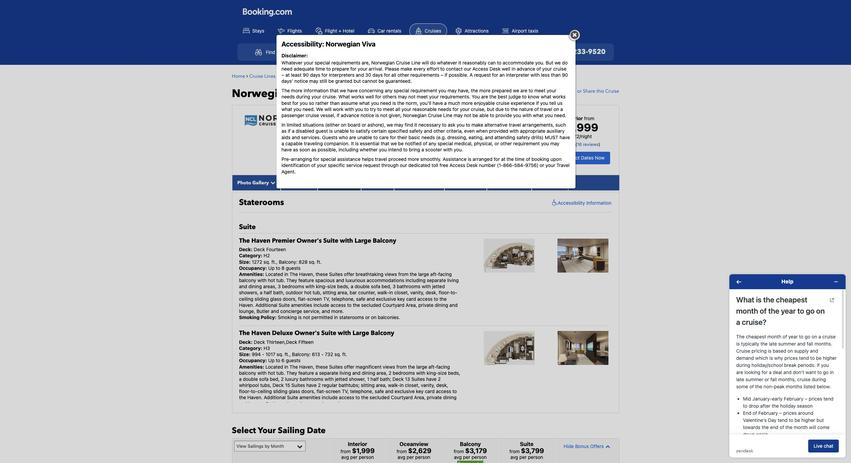 Task type: vqa. For each thing, say whether or not it's contained in the screenshot.
the middle chevron down image
no



Task type: locate. For each thing, give the bounding box(es) containing it.
0 vertical spatial these
[[316, 272, 328, 277]]

owner's inside the haven deluxe owner's suite with large balcony deck: deck thirteen,deck fifteen
[[295, 330, 320, 338]]

cruise down but
[[554, 66, 567, 72]]

greece up smoothly.
[[416, 149, 432, 154]]

1 they from the top
[[287, 278, 297, 284]]

enjoyable
[[474, 100, 495, 106]]

large
[[419, 272, 430, 277], [417, 364, 428, 370]]

1 haven from the top
[[252, 237, 271, 245]]

9 inside 9 night greek isles & eastern mediterranean norwegian viva - new ship! open bar!
[[329, 112, 334, 122]]

be down cruise,
[[473, 113, 479, 118]]

for up 'porto'
[[390, 135, 396, 140]]

2 category: from the top
[[239, 346, 263, 352]]

will up vessel, at left top
[[325, 106, 332, 112]]

per
[[351, 455, 358, 461], [407, 455, 414, 461], [464, 455, 471, 461], [520, 455, 527, 461]]

they inside located in the haven, these suites offer magnificent views from the large aft-facing balcony with hot tub. they feature a separate living and dining area, 2 bedrooms with king-size beds, a double sofa bed, 2 luxury bathrooms with jetted shower, 1 half bath; deck 13 suites have 2 whirlpool tubs, deck 15 suites have 2 regular bathtubs; sitting area, walk-in closet, vanity, desk, floor-to-ceiling sliding glass doors, flat-screen tv, telephone, safe and exclusive key card access to the haven. additional suite amenities include access to the secluded courtyard area, private dining and lounge, butler and concierge service, and more.
[[287, 371, 297, 376]]

category: up 1272
[[239, 253, 263, 259]]

living inside located in the haven, these suites offer breathtaking views from the large aft-facing balcony with hot tub. they feature spacious and luxurious accommodations including separate living and dining areas, 3 bedrooms with king-size beds, a double sofa bed, 3 bathrooms with jetted showers, a half bath, outdoor hot tub, sitting area, bar counter, walk-in closet, vanity, desk, floor-to- ceiling sliding glass doors, flat-screen tv, telephone, safe and exclusive key card access to the haven. additional suite amenities include access to the secluded courtyard area, private dining and lounge, butler and concierge service, and more. smoking policy: smoking is not permitted in staterooms or on balconies.
[[448, 278, 459, 284]]

these for a
[[316, 364, 328, 370]]

1 vertical spatial night
[[335, 112, 354, 122]]

travel menu navigation
[[238, 43, 614, 61]]

access down the reasonably
[[473, 66, 489, 72]]

night down arrival.
[[376, 73, 388, 79]]

0 vertical spatial size:
[[239, 259, 251, 265]]

2 they from the top
[[287, 371, 297, 376]]

butler up the policy:
[[257, 309, 270, 315]]

0 vertical spatial piraeus
[[423, 135, 439, 141]]

of inside in limited situations (either on board or ashore), we may find it necessary to ask you to make alternative travel arrangements, such as if a disabled guest is unable to satisfy certain specified safety and other criteria, even when provided with appropriate auxiliary aids and services. guests who are unable to care for their basic needs (e.g. dressing, eating, and attending safety drills) must have a capable traveling companion. it is essential that we be notified of any special medical, physical, or other requirement you may have as soon as possible, including whether you intend to bring a scooter with you.
[[423, 141, 428, 147]]

cruise up whatever
[[281, 49, 294, 55]]

of up cruise search link
[[537, 66, 542, 72]]

1 person from the left
[[359, 455, 374, 461]]

1 horizontal spatial jetted
[[433, 284, 445, 290]]

have up what
[[348, 88, 358, 94]]

balcony for located in the haven, these suites offer magnificent views from the large aft-facing balcony with hot tub. they feature a separate living and dining area, 2 bedrooms with king-size beds, a double sofa bed, 2 luxury bathrooms with jetted shower, 1 half bath; deck 13 suites have 2 whirlpool tubs, deck 15 suites have 2 regular bathtubs; sitting area, walk-in closet, vanity, desk, floor-to-ceiling sliding glass doors, flat-screen tv, telephone, safe and exclusive key card access to the haven. additional suite amenities include access to the secluded courtyard area, private dining and lounge, butler and concierge service, and more.
[[239, 371, 256, 376]]

2 days from the left
[[373, 72, 383, 78]]

person inside balcony from $3,179 avg per person
[[472, 455, 487, 461]]

aft- inside located in the haven, these suites offer breathtaking views from the large aft-facing balcony with hot tub. they feature spacious and luxurious accommodations including separate living and dining areas, 3 bedrooms with king-size beds, a double sofa bed, 3 bathrooms with jetted showers, a half bath, outdoor hot tub, sitting area, bar counter, walk-in closet, vanity, desk, floor-to- ceiling sliding glass doors, flat-screen tv, telephone, safe and exclusive key card access to the haven. additional suite amenities include access to the secluded courtyard area, private dining and lounge, butler and concierge service, and more. smoking policy: smoking is not permitted in staterooms or on balconies.
[[431, 272, 439, 277]]

possible,
[[318, 147, 338, 153]]

area,
[[406, 303, 418, 308], [414, 395, 426, 401]]

1 vertical spatial isles
[[377, 112, 392, 122]]

9756)
[[526, 163, 539, 168]]

& for 9 night greek isles & eastern mediterranean
[[414, 73, 417, 79]]

glass inside located in the haven, these suites offer breathtaking views from the large aft-facing balcony with hot tub. they feature spacious and luxurious accommodations including separate living and dining areas, 3 bedrooms with king-size beds, a double sofa bed, 3 bathrooms with jetted showers, a half bath, outdoor hot tub, sitting area, bar counter, walk-in closet, vanity, desk, floor-to- ceiling sliding glass doors, flat-screen tv, telephone, safe and exclusive key card access to the haven. additional suite amenities include access to the secluded courtyard area, private dining and lounge, butler and concierge service, and more. smoking policy: smoking is not permitted in staterooms or on balconies.
[[270, 296, 282, 302]]

1 vertical spatial travel
[[509, 122, 522, 128]]

courtyard inside located in the haven, these suites offer magnificent views from the large aft-facing balcony with hot tub. they feature a separate living and dining area, 2 bedrooms with king-size beds, a double sofa bed, 2 luxury bathrooms with jetted shower, 1 half bath; deck 13 suites have 2 whirlpool tubs, deck 15 suites have 2 regular bathtubs; sitting area, walk-in closet, vanity, desk, floor-to-ceiling sliding glass doors, flat-screen tv, telephone, safe and exclusive key card access to the haven. additional suite amenities include access to the secluded courtyard area, private dining and lounge, butler and concierge service, and more.
[[391, 395, 413, 401]]

up left the 8
[[269, 266, 275, 271]]

eastern for 9 night greek isles & eastern mediterranean norwegian viva - new ship! open bar!
[[401, 112, 425, 122]]

1 occupancy: from the top
[[239, 266, 267, 271]]

& up ship!
[[394, 112, 399, 122]]

night inside 9 night greek isles & eastern mediterranean norwegian viva - new ship! open bar!
[[335, 112, 354, 122]]

separate inside located in the haven, these suites offer magnificent views from the large aft-facing balcony with hot tub. they feature a separate living and dining area, 2 bedrooms with king-size beds, a double sofa bed, 2 luxury bathrooms with jetted shower, 1 half bath; deck 13 suites have 2 whirlpool tubs, deck 15 suites have 2 regular bathtubs; sitting area, walk-in closet, vanity, desk, floor-to-ceiling sliding glass doors, flat-screen tv, telephone, safe and exclusive key card access to the haven. additional suite amenities include access to the secluded courtyard area, private dining and lounge, butler and concierge service, and more.
[[319, 371, 339, 376]]

all inside the more information that we have concerning any special requirement you may have, the more prepared we are to meet your needs during your cruise. what works well for others may not meet your requirements. you are the best judge to know what works best for you so rather than assume what you need is the norm, you'll have a much more enjoyable cruise experience if you tell us what you need. we will work with you to try to meet all your reasonable needs for your cruise, but due to the nature of travel on a passenger cruise vessel, if advance notice is not given, norwegian cruise line may not be able to provide you with what you need.
[[396, 106, 401, 112]]

desk inside whatever your special requirements are, norwegian cruise line will do whatever it reasonably can to accommodate you. but we do need adequate time to prepare for your arrival. please make every effort to contact our access desk well in advance of your cruise – at least 90 days for interpreters and 30 days for all other requirements – if possible. a request for an interpreter with less than 90 days' notice may still be granted but cannot be guaranteed.
[[490, 66, 501, 72]]

1 vertical spatial well
[[366, 94, 374, 100]]

norwegian viva
[[333, 73, 368, 79], [232, 86, 316, 101]]

1 vertical spatial (athens),
[[398, 155, 419, 160]]

1 vertical spatial king-
[[427, 371, 439, 376]]

it up contact
[[459, 60, 462, 65]]

1 tub. from the top
[[277, 278, 285, 284]]

0 horizontal spatial bedrooms
[[282, 284, 304, 290]]

of up 9756)
[[526, 157, 531, 162]]

staterooms
[[239, 197, 284, 208]]

offer up shower,
[[344, 364, 355, 370]]

(venice),
[[386, 135, 405, 141]]

1 days from the left
[[310, 72, 321, 78]]

from inside "interior from $1,999 avg per person"
[[341, 449, 351, 455]]

1 vertical spatial need
[[381, 100, 392, 106]]

2 located from the top
[[266, 364, 283, 370]]

1 avg from the left
[[342, 455, 349, 461]]

including right accommodations
[[406, 278, 426, 284]]

deck
[[254, 247, 265, 253], [254, 340, 265, 345], [393, 377, 404, 383], [273, 383, 284, 389]]

amenities inside located in the haven, these suites offer magnificent views from the large aft-facing balcony with hot tub. they feature a separate living and dining area, 2 bedrooms with king-size beds, a double sofa bed, 2 luxury bathrooms with jetted shower, 1 half bath; deck 13 suites have 2 whirlpool tubs, deck 15 suites have 2 regular bathtubs; sitting area, walk-in closet, vanity, desk, floor-to-ceiling sliding glass doors, flat-screen tv, telephone, safe and exclusive key card access to the haven. additional suite amenities include access to the secluded courtyard area, private dining and lounge, butler and concierge service, and more.
[[300, 395, 321, 401]]

interpreter
[[507, 72, 530, 78]]

greek for 9 night greek isles & eastern mediterranean norwegian viva - new ship! open bar!
[[356, 112, 376, 122]]

lounge, inside located in the haven, these suites offer magnificent views from the large aft-facing balcony with hot tub. they feature a separate living and dining area, 2 bedrooms with king-size beds, a double sofa bed, 2 luxury bathrooms with jetted shower, 1 half bath; deck 13 suites have 2 whirlpool tubs, deck 15 suites have 2 regular bathtubs; sitting area, walk-in closet, vanity, desk, floor-to-ceiling sliding glass doors, flat-screen tv, telephone, safe and exclusive key card access to the haven. additional suite amenities include access to the secluded courtyard area, private dining and lounge, butler and concierge service, and more.
[[249, 402, 265, 407]]

from left $3,799
[[510, 449, 520, 455]]

1 vertical spatial secluded
[[370, 395, 390, 401]]

concierge inside located in the haven, these suites offer breathtaking views from the large aft-facing balcony with hot tub. they feature spacious and luxurious accommodations including separate living and dining areas, 3 bedrooms with king-size beds, a double sofa bed, 3 bathrooms with jetted showers, a half bath, outdoor hot tub, sitting area, bar counter, walk-in closet, vanity, desk, floor-to- ceiling sliding glass doors, flat-screen tv, telephone, safe and exclusive key card access to the haven. additional suite amenities include access to the secluded courtyard area, private dining and lounge, butler and concierge service, and more. smoking policy: smoking is not permitted in staterooms or on balconies.
[[281, 309, 302, 315]]

drills)
[[532, 135, 544, 140]]

1 amenities: from the top
[[239, 272, 264, 277]]

haven, down 613 in the left bottom of the page
[[300, 364, 315, 370]]

1 deck: from the top
[[239, 247, 253, 253]]

2 person from the left
[[416, 455, 431, 461]]

disabled
[[296, 128, 315, 134]]

even
[[465, 128, 475, 134]]

from down oceanview
[[397, 449, 407, 455]]

cruise inside whatever your special requirements are, norwegian cruise line will do whatever it reasonably can to accommodate you. but we do need adequate time to prepare for your arrival. please make every effort to contact our access desk well in advance of your cruise – at least 90 days for interpreters and 30 days for all other requirements – if possible. a request for an interpreter with less than 90 days' notice may still be granted but cannot be guaranteed.
[[554, 66, 567, 72]]

1 vertical spatial exclusive
[[395, 389, 415, 395]]

4 avg from the left
[[511, 455, 519, 461]]

balcony: down fifteen
[[292, 352, 311, 358]]

these inside located in the haven, these suites offer magnificent views from the large aft-facing balcony with hot tub. they feature a separate living and dining area, 2 bedrooms with king-size beds, a double sofa bed, 2 luxury bathrooms with jetted shower, 1 half bath; deck 13 suites have 2 whirlpool tubs, deck 15 suites have 2 regular bathtubs; sitting area, walk-in closet, vanity, desk, floor-to-ceiling sliding glass doors, flat-screen tv, telephone, safe and exclusive key card access to the haven. additional suite amenities include access to the secluded courtyard area, private dining and lounge, butler and concierge service, and more.
[[316, 364, 328, 370]]

1 horizontal spatial piraeus
[[423, 135, 439, 141]]

pre-arranging for special assistance helps travel proceed more smoothly. assistance is arranged for at the time of booking upon identification of your specific service request through our dedicated toll free access desk number (1-866-584-9756) or your travel agent.
[[282, 157, 570, 175]]

or up satisfy
[[362, 122, 367, 128]]

h3
[[264, 346, 270, 352]]

haven, for a
[[300, 364, 315, 370]]

more up during on the top
[[291, 88, 303, 94]]

area,
[[338, 290, 349, 296], [377, 371, 388, 376], [376, 383, 387, 389]]

safe inside located in the haven, these suites offer magnificent views from the large aft-facing balcony with hot tub. they feature a separate living and dining area, 2 bedrooms with king-size beds, a double sofa bed, 2 luxury bathrooms with jetted shower, 1 half bath; deck 13 suites have 2 whirlpool tubs, deck 15 suites have 2 regular bathtubs; sitting area, walk-in closet, vanity, desk, floor-to-ceiling sliding glass doors, flat-screen tv, telephone, safe and exclusive key card access to the haven. additional suite amenities include access to the secluded courtyard area, private dining and lounge, butler and concierge service, and more.
[[375, 389, 384, 395]]

2 tub. from the top
[[277, 371, 285, 376]]

1 vertical spatial advance
[[341, 113, 360, 118]]

any up others
[[385, 88, 393, 94]]

make inside in limited situations (either on board or ashore), we may find it necessary to ask you to make alternative travel arrangements, such as if a disabled guest is unable to satisfy certain specified safety and other criteria, even when provided with appropriate auxiliary aids and services. guests who are unable to care for their basic needs (e.g. dressing, eating, and attending safety drills) must have a capable traveling companion. it is essential that we be notified of any special medical, physical, or other requirement you may have as soon as possible, including whether you intend to bring a scooter with you.
[[472, 122, 484, 128]]

meet up given,
[[383, 106, 395, 112]]

3 per from the left
[[464, 455, 471, 461]]

1 vertical spatial bedrooms
[[393, 371, 415, 376]]

requirement inside the more information that we have concerning any special requirement you may have, the more prepared we are to meet your needs during your cruise. what works well for others may not meet your requirements. you are the best judge to know what works best for you so rather than assume what you need is the norm, you'll have a much more enjoyable cruise experience if you tell us what you need. we will work with you to try to meet all your reasonable needs for your cruise, but due to the nature of travel on a passenger cruise vessel, if advance notice is not given, norwegian cruise line may not be able to provide you with what you need.
[[411, 88, 438, 94]]

0 horizontal spatial will
[[325, 106, 332, 112]]

concierge down outdoor
[[281, 309, 302, 315]]

person for $2,629
[[416, 455, 431, 461]]

have up 4.5
[[560, 135, 571, 140]]

0 vertical spatial safe
[[356, 296, 366, 302]]

2 offer from the top
[[344, 364, 355, 370]]

bath;
[[380, 377, 392, 383]]

access inside pre-arranging for special assistance helps travel proceed more smoothly. assistance is arranged for at the time of booking upon identification of your specific service request through our dedicated toll free access desk number (1-866-584-9756) or your travel agent.
[[450, 163, 466, 168]]

0 vertical spatial to-
[[451, 290, 458, 296]]

1 horizontal spatial than
[[552, 72, 561, 78]]

half
[[264, 290, 272, 296], [371, 377, 379, 383]]

0 horizontal spatial unable
[[334, 128, 349, 134]]

fourteen
[[267, 247, 286, 253]]

1 horizontal spatial angle right image
[[369, 74, 370, 78]]

2 angle right image from the left
[[369, 74, 370, 78]]

exclusive down 13
[[395, 389, 415, 395]]

but inside whatever your special requirements are, norwegian cruise line will do whatever it reasonably can to accommodate you. but we do need adequate time to prepare for your arrival. please make every effort to contact our access desk well in advance of your cruise – at least 90 days for interpreters and 30 days for all other requirements – if possible. a request for an interpreter with less than 90 days' notice may still be granted but cannot be guaranteed.
[[354, 78, 361, 84]]

1 horizontal spatial ft.,
[[285, 352, 291, 358]]

angle right image
[[277, 74, 279, 78], [369, 74, 370, 78]]

1 horizontal spatial sliding
[[273, 389, 288, 395]]

through
[[382, 163, 399, 168]]

0 vertical spatial greek
[[389, 73, 402, 79]]

deluxe
[[272, 330, 293, 338]]

other
[[398, 72, 410, 78], [434, 128, 446, 134], [501, 141, 513, 147]]

0 vertical spatial jetted
[[433, 284, 445, 290]]

balconies.
[[378, 315, 401, 321]]

1 vertical spatial telephone,
[[351, 389, 374, 395]]

2 size: from the top
[[239, 352, 251, 358]]

angle right image
[[247, 74, 248, 78], [331, 74, 332, 78]]

card inside located in the haven, these suites offer magnificent views from the large aft-facing balcony with hot tub. they feature a separate living and dining area, 2 bedrooms with king-size beds, a double sofa bed, 2 luxury bathrooms with jetted shower, 1 half bath; deck 13 suites have 2 whirlpool tubs, deck 15 suites have 2 regular bathtubs; sitting area, walk-in closet, vanity, desk, floor-to-ceiling sliding glass doors, flat-screen tv, telephone, safe and exclusive key card access to the haven. additional suite amenities include access to the secluded courtyard area, private dining and lounge, butler and concierge service, and more.
[[425, 389, 435, 395]]

haven inside "the haven premier owner's suite with large balcony deck: deck fourteen"
[[252, 237, 271, 245]]

per for $3,179
[[464, 455, 471, 461]]

well down the concerning
[[366, 94, 374, 100]]

9 for 9 night greek isles & eastern mediterranean norwegian viva - new ship! open bar!
[[329, 112, 334, 122]]

be inside the more information that we have concerning any special requirement you may have, the more prepared we are to meet your needs during your cruise. what works well for others may not meet your requirements. you are the best judge to know what works best for you so rather than assume what you need is the norm, you'll have a much more enjoyable cruise experience if you tell us what you need. we will work with you to try to meet all your reasonable needs for your cruise, but due to the nature of travel on a passenger cruise vessel, if advance notice is not given, norwegian cruise line may not be able to provide you with what you need.
[[473, 113, 479, 118]]

cruise up due
[[497, 100, 510, 106]]

bar!
[[417, 122, 430, 130]]

0 vertical spatial $1,999
[[562, 121, 599, 134]]

0 horizontal spatial night
[[335, 112, 354, 122]]

0 horizontal spatial living
[[340, 371, 351, 376]]

is inside pre-arranging for special assistance helps travel proceed more smoothly. assistance is arranged for at the time of booking upon identification of your specific service request through our dedicated toll free access desk number (1-866-584-9756) or your travel agent.
[[468, 157, 472, 162]]

balcony: up the 8
[[279, 259, 298, 265]]

avg inside balcony from $3,179 avg per person
[[454, 455, 462, 461]]

assume
[[341, 100, 358, 106]]

walk- inside located in the haven, these suites offer magnificent views from the large aft-facing balcony with hot tub. they feature a separate living and dining area, 2 bedrooms with king-size beds, a double sofa bed, 2 luxury bathrooms with jetted shower, 1 half bath; deck 13 suites have 2 whirlpool tubs, deck 15 suites have 2 regular bathtubs; sitting area, walk-in closet, vanity, desk, floor-to-ceiling sliding glass doors, flat-screen tv, telephone, safe and exclusive key card access to the haven. additional suite amenities include access to the secluded courtyard area, private dining and lounge, butler and concierge service, and more.
[[388, 383, 400, 389]]

owner's for deluxe
[[295, 330, 320, 338]]

avg for $2,629
[[398, 455, 406, 461]]

travel inside the more information that we have concerning any special requirement you may have, the more prepared we are to meet your needs during your cruise. what works well for others may not meet your requirements. you are the best judge to know what works best for you so rather than assume what you need is the norm, you'll have a much more enjoyable cruise experience if you tell us what you need. we will work with you to try to meet all your reasonable needs for your cruise, but due to the nature of travel on a passenger cruise vessel, if advance notice is not given, norwegian cruise line may not be able to provide you with what you need.
[[541, 106, 553, 112]]

large inside the haven deluxe owner's suite with large balcony deck: deck thirteen,deck fifteen
[[353, 330, 370, 338]]

an
[[500, 72, 505, 78]]

2 horizontal spatial needs
[[438, 106, 452, 112]]

include down regular
[[322, 395, 338, 401]]

request
[[475, 72, 491, 78], [364, 163, 380, 168]]

from inside interior from $1,999 $222 / night
[[585, 115, 595, 121]]

you down tell on the top
[[545, 113, 553, 118]]

need. down "so"
[[303, 106, 315, 112]]

1 balcony from the top
[[239, 278, 256, 284]]

you
[[439, 88, 447, 94], [300, 100, 308, 106], [371, 100, 379, 106], [541, 100, 549, 106], [294, 106, 302, 112], [356, 106, 363, 112], [514, 113, 522, 118], [545, 113, 553, 118], [457, 122, 465, 128], [542, 141, 550, 147], [379, 147, 387, 153]]

2 smoking from the left
[[278, 315, 297, 321]]

2 horizontal spatial -
[[369, 122, 371, 130]]

800-233-9520
[[558, 47, 606, 56]]

large for separate
[[419, 272, 430, 277]]

2 these from the top
[[316, 364, 328, 370]]

0 vertical spatial sitting
[[323, 290, 337, 296]]

0 horizontal spatial floor-
[[239, 389, 251, 395]]

doors, inside located in the haven, these suites offer breathtaking views from the large aft-facing balcony with hot tub. they feature spacious and luxurious accommodations including separate living and dining areas, 3 bedrooms with king-size beds, a double sofa bed, 3 bathrooms with jetted showers, a half bath, outdoor hot tub, sitting area, bar counter, walk-in closet, vanity, desk, floor-to- ceiling sliding glass doors, flat-screen tv, telephone, safe and exclusive key card access to the haven. additional suite amenities include access to the secluded courtyard area, private dining and lounge, butler and concierge service, and more. smoking policy: smoking is not permitted in staterooms or on balconies.
[[283, 296, 297, 302]]

1 vertical spatial at
[[502, 157, 506, 162]]

search image
[[515, 88, 522, 93]]

suite inside "the haven premier owner's suite with large balcony deck: deck fourteen"
[[324, 237, 339, 245]]

feature for spacious
[[299, 278, 314, 284]]

avg left $3,799
[[511, 455, 519, 461]]

1 guests from the top
[[286, 266, 301, 271]]

include up permitted in the left bottom of the page
[[314, 303, 330, 308]]

save
[[566, 88, 577, 94]]

1 up from the top
[[269, 266, 275, 271]]

1 vertical spatial doors,
[[302, 389, 316, 395]]

0 horizontal spatial desk
[[467, 163, 478, 168]]

bedrooms inside located in the haven, these suites offer breathtaking views from the large aft-facing balcony with hot tub. they feature spacious and luxurious accommodations including separate living and dining areas, 3 bedrooms with king-size beds, a double sofa bed, 3 bathrooms with jetted showers, a half bath, outdoor hot tub, sitting area, bar counter, walk-in closet, vanity, desk, floor-to- ceiling sliding glass doors, flat-screen tv, telephone, safe and exclusive key card access to the haven. additional suite amenities include access to the secluded courtyard area, private dining and lounge, butler and concierge service, and more. smoking policy: smoking is not permitted in staterooms or on balconies.
[[282, 284, 304, 290]]

hot up areas,
[[268, 278, 275, 284]]

0 vertical spatial than
[[552, 72, 561, 78]]

avg up the recommended image
[[454, 455, 462, 461]]

located for flat-
[[266, 272, 283, 277]]

requirements down every at the top
[[411, 72, 440, 78]]

2 guests from the top
[[286, 358, 301, 364]]

will inside the more information that we have concerning any special requirement you may have, the more prepared we are to meet your needs during your cruise. what works well for others may not meet your requirements. you are the best judge to know what works best for you so rather than assume what you need is the norm, you'll have a much more enjoyable cruise experience if you tell us what you need. we will work with you to try to meet all your reasonable needs for your cruise, but due to the nature of travel on a passenger cruise vessel, if advance notice is not given, norwegian cruise line may not be able to provide you with what you need.
[[325, 106, 332, 112]]

works up assume
[[352, 94, 365, 100]]

balcony up whirlpool
[[239, 371, 256, 376]]

1 feature from the top
[[299, 278, 314, 284]]

2 angle right image from the left
[[331, 74, 332, 78]]

angle right image right the home
[[247, 74, 248, 78]]

norwegian viva down prepare
[[333, 73, 368, 79]]

1 croatia from the left
[[445, 142, 460, 148]]

but inside the more information that we have concerning any special requirement you may have, the more prepared we are to meet your needs during your cruise. what works well for others may not meet your requirements. you are the best judge to know what works best for you so rather than assume what you need is the norm, you'll have a much more enjoyable cruise experience if you tell us what you need. we will work with you to try to meet all your reasonable needs for your cruise, but due to the nature of travel on a passenger cruise vessel, if advance notice is not given, norwegian cruise line may not be able to provide you with what you need.
[[487, 106, 495, 112]]

1 vertical spatial that
[[381, 141, 390, 147]]

0 vertical spatial balcony
[[373, 237, 397, 245]]

0 horizontal spatial 90
[[303, 72, 309, 78]]

save or share this cruise
[[566, 88, 620, 94]]

1 located from the top
[[266, 272, 283, 277]]

balcony inside "the haven premier owner's suite with large balcony deck: deck fourteen"
[[373, 237, 397, 245]]

1 vertical spatial key
[[416, 389, 424, 395]]

category: inside category: h3 size: 994 - 1017 sq. ft., balcony: 613 - 732 sq. ft. occupancy: up to 6 guests amenities:
[[239, 346, 263, 352]]

2 per from the left
[[407, 455, 414, 461]]

offer inside located in the haven, these suites offer magnificent views from the large aft-facing balcony with hot tub. they feature a separate living and dining area, 2 bedrooms with king-size beds, a double sofa bed, 2 luxury bathrooms with jetted shower, 1 half bath; deck 13 suites have 2 whirlpool tubs, deck 15 suites have 2 regular bathtubs; sitting area, walk-in closet, vanity, desk, floor-to-ceiling sliding glass doors, flat-screen tv, telephone, safe and exclusive key card access to the haven. additional suite amenities include access to the secluded courtyard area, private dining and lounge, butler and concierge service, and more.
[[344, 364, 355, 370]]

but down the enjoyable
[[487, 106, 495, 112]]

area, left bar
[[338, 290, 349, 296]]

aft- inside located in the haven, these suites offer magnificent views from the large aft-facing balcony with hot tub. they feature a separate living and dining area, 2 bedrooms with king-size beds, a double sofa bed, 2 luxury bathrooms with jetted shower, 1 half bath; deck 13 suites have 2 whirlpool tubs, deck 15 suites have 2 regular bathtubs; sitting area, walk-in closet, vanity, desk, floor-to-ceiling sliding glass doors, flat-screen tv, telephone, safe and exclusive key card access to the haven. additional suite amenities include access to the secluded courtyard area, private dining and lounge, butler and concierge service, and more.
[[429, 364, 437, 370]]

3 person from the left
[[472, 455, 487, 461]]

when
[[476, 128, 488, 134]]

do up effort
[[431, 60, 436, 65]]

telephone, down shower,
[[351, 389, 374, 395]]

than right less at the right
[[552, 72, 561, 78]]

viva
[[362, 40, 376, 48], [359, 73, 368, 79], [294, 86, 316, 101], [358, 122, 368, 130]]

norwegian viva main content
[[229, 68, 623, 464]]

angle right image right lines
[[277, 74, 279, 78]]

person inside "interior from $1,999 avg per person"
[[359, 455, 374, 461]]

floor- inside located in the haven, these suites offer breathtaking views from the large aft-facing balcony with hot tub. they feature spacious and luxurious accommodations including separate living and dining areas, 3 bedrooms with king-size beds, a double sofa bed, 3 bathrooms with jetted showers, a half bath, outdoor hot tub, sitting area, bar counter, walk-in closet, vanity, desk, floor-to- ceiling sliding glass doors, flat-screen tv, telephone, safe and exclusive key card access to the haven. additional suite amenities include access to the secluded courtyard area, private dining and lounge, butler and concierge service, and more. smoking policy: smoking is not permitted in staterooms or on balconies.
[[439, 290, 451, 296]]

2
[[389, 371, 392, 376], [281, 377, 284, 383], [438, 377, 441, 383], [318, 383, 321, 389]]

flat- down regular
[[317, 389, 326, 395]]

isles for 9 night greek isles & eastern mediterranean
[[403, 73, 413, 79]]

flights link
[[273, 24, 308, 38]]

size: left 1272
[[239, 259, 251, 265]]

deck: inside "the haven premier owner's suite with large balcony deck: deck fourteen"
[[239, 247, 253, 253]]

1 vertical spatial haven,
[[300, 364, 315, 370]]

cruise inside travel menu navigation
[[281, 49, 294, 55]]

to- inside located in the haven, these suites offer breathtaking views from the large aft-facing balcony with hot tub. they feature spacious and luxurious accommodations including separate living and dining areas, 3 bedrooms with king-size beds, a double sofa bed, 3 bathrooms with jetted showers, a half bath, outdoor hot tub, sitting area, bar counter, walk-in closet, vanity, desk, floor-to- ceiling sliding glass doors, flat-screen tv, telephone, safe and exclusive key card access to the haven. additional suite amenities include access to the secluded courtyard area, private dining and lounge, butler and concierge service, and more. smoking policy: smoking is not permitted in staterooms or on balconies.
[[451, 290, 458, 296]]

your up less at the right
[[543, 66, 552, 72]]

2 avg from the left
[[398, 455, 406, 461]]

occupancy: down 994
[[239, 358, 267, 364]]

0 horizontal spatial notice
[[295, 78, 308, 84]]

interior from $1,999 $222 / night
[[562, 115, 599, 139]]

balcony from $3,179 avg per person
[[454, 442, 488, 461]]

4 per from the left
[[520, 455, 527, 461]]

1 angle right image from the left
[[277, 74, 279, 78]]

avg inside "interior from $1,999 avg per person"
[[342, 455, 349, 461]]

provided
[[490, 128, 509, 134]]

be down their
[[399, 141, 404, 147]]

per for $1,999
[[351, 455, 358, 461]]

& down every at the top
[[414, 73, 417, 79]]

accessibility:
[[282, 40, 325, 48]]

double up counter,
[[355, 284, 370, 290]]

accommodations
[[367, 278, 405, 284]]

eating,
[[469, 135, 484, 140]]

1 do from the left
[[431, 60, 436, 65]]

the inside the more information that we have concerning any special requirement you may have, the more prepared we are to meet your needs during your cruise. what works well for others may not meet your requirements. you are the best judge to know what works best for you so rather than assume what you need is the norm, you'll have a much more enjoyable cruise experience if you tell us what you need. we will work with you to try to meet all your reasonable needs for your cruise, but due to the nature of travel on a passenger cruise vessel, if advance notice is not given, norwegian cruise line may not be able to provide you with what you need.
[[282, 88, 290, 94]]

1 vertical spatial 9
[[329, 112, 334, 122]]

3 avg from the left
[[454, 455, 462, 461]]

suites up spacious on the bottom of the page
[[329, 272, 343, 277]]

deck: for the haven deluxe owner's suite with large balcony
[[239, 340, 253, 345]]

view sailings by month link
[[234, 441, 306, 452]]

viva inside 9 night greek isles & eastern mediterranean norwegian viva - new ship! open bar!
[[358, 122, 368, 130]]

a down aids
[[282, 141, 284, 147]]

viva left 'ashore),' on the top of page
[[358, 122, 368, 130]]

concerning
[[359, 88, 384, 94]]

1 horizontal spatial days
[[373, 72, 383, 78]]

0 horizontal spatial but
[[354, 78, 361, 84]]

norwegian down whatever
[[280, 73, 304, 79]]

deck: up 1272
[[239, 247, 253, 253]]

0 vertical spatial flat-
[[298, 296, 307, 302]]

they for a
[[287, 371, 297, 376]]

1 horizontal spatial other
[[434, 128, 446, 134]]

floor-
[[439, 290, 451, 296], [239, 389, 251, 395]]

1 vertical spatial on
[[341, 122, 347, 128]]

greece inside corfu (kerkyra), greece
[[357, 149, 373, 154]]

•
[[429, 142, 431, 148], [462, 142, 464, 148], [507, 142, 509, 148], [374, 149, 377, 154], [433, 149, 435, 154], [334, 155, 337, 160], [377, 155, 380, 160]]

cabin image for deck fourteen deck on norwegian viva image
[[558, 239, 609, 273]]

guaranteed.
[[386, 78, 412, 84]]

of inside whatever your special requirements are, norwegian cruise line will do whatever it reasonably can to accommodate you. but we do need adequate time to prepare for your arrival. please make every effort to contact our access desk well in advance of your cruise – at least 90 days for interpreters and 30 days for all other requirements – if possible. a request for an interpreter with less than 90 days' notice may still be granted but cannot be guaranteed.
[[537, 66, 542, 72]]

haven.
[[239, 303, 254, 308], [248, 395, 263, 401]]

facing for located in the haven, these suites offer breathtaking views from the large aft-facing balcony with hot tub. they feature spacious and luxurious accommodations including separate living and dining areas, 3 bedrooms with king-size beds, a double sofa bed, 3 bathrooms with jetted showers, a half bath, outdoor hot tub, sitting area, bar counter, walk-in closet, vanity, desk, floor-to- ceiling sliding glass doors, flat-screen tv, telephone, safe and exclusive key card access to the haven. additional suite amenities include access to the secluded courtyard area, private dining and lounge, butler and concierge service, and more. smoking policy: smoking is not permitted in staterooms or on balconies.
[[439, 272, 452, 277]]

select          dates now link
[[561, 152, 611, 164]]

on inside in limited situations (either on board or ashore), we may find it necessary to ask you to make alternative travel arrangements, such as if a disabled guest is unable to satisfy certain specified safety and other criteria, even when provided with appropriate auxiliary aids and services. guests who are unable to care for their basic needs (e.g. dressing, eating, and attending safety drills) must have a capable traveling companion. it is essential that we be notified of any special medical, physical, or other requirement you may have as soon as possible, including whether you intend to bring a scooter with you.
[[341, 122, 347, 128]]

piraeus up ravenna, porto corsini, italy • split, croatia • dubrovnik, croatia •
[[423, 135, 439, 141]]

suites inside located in the haven, these suites offer breathtaking views from the large aft-facing balcony with hot tub. they feature spacious and luxurious accommodations including separate living and dining areas, 3 bedrooms with king-size beds, a double sofa bed, 3 bathrooms with jetted showers, a half bath, outdoor hot tub, sitting area, bar counter, walk-in closet, vanity, desk, floor-to- ceiling sliding glass doors, flat-screen tv, telephone, safe and exclusive key card access to the haven. additional suite amenities include access to the secluded courtyard area, private dining and lounge, butler and concierge service, and more. smoking policy: smoking is not permitted in staterooms or on balconies.
[[329, 272, 343, 277]]

balcony
[[373, 237, 397, 245], [371, 330, 395, 338], [460, 442, 481, 448]]

special
[[315, 60, 330, 65], [394, 88, 410, 94], [438, 141, 453, 147], [321, 157, 336, 162]]

haven. down whirlpool
[[248, 395, 263, 401]]

1 vertical spatial walk-
[[388, 383, 400, 389]]

the for deluxe
[[239, 330, 250, 338]]

one-
[[334, 135, 346, 141]]

views for magnificent
[[383, 364, 396, 370]]

haven, for spacious
[[300, 272, 315, 277]]

deck inside the haven deluxe owner's suite with large balcony deck: deck thirteen,deck fifteen
[[254, 340, 265, 345]]

1 these from the top
[[316, 272, 328, 277]]

sliding down 15
[[273, 389, 288, 395]]

0 vertical spatial ceiling
[[239, 296, 254, 302]]

travel down tell on the top
[[541, 106, 553, 112]]

we up the judge
[[514, 88, 520, 94]]

0 vertical spatial walk-
[[378, 290, 390, 296]]

large inside located in the haven, these suites offer magnificent views from the large aft-facing balcony with hot tub. they feature a separate living and dining area, 2 bedrooms with king-size beds, a double sofa bed, 2 luxury bathrooms with jetted shower, 1 half bath; deck 13 suites have 2 whirlpool tubs, deck 15 suites have 2 regular bathtubs; sitting area, walk-in closet, vanity, desk, floor-to-ceiling sliding glass doors, flat-screen tv, telephone, safe and exclusive key card access to the haven. additional suite amenities include access to the secluded courtyard area, private dining and lounge, butler and concierge service, and more.
[[417, 364, 428, 370]]

angle right image for home
[[247, 74, 248, 78]]

possible.
[[449, 72, 469, 78]]

person inside oceanview from $2,629 avg per person
[[416, 455, 431, 461]]

views up the bath; at the left bottom
[[383, 364, 396, 370]]

angle right image for norwegian cruise line
[[331, 74, 332, 78]]

1 horizontal spatial notice
[[361, 113, 374, 118]]

smoking up "deluxe" at the bottom left
[[278, 315, 297, 321]]

4 person from the left
[[529, 455, 544, 461]]

cruise up necessary
[[428, 113, 442, 118]]

offer inside located in the haven, these suites offer breathtaking views from the large aft-facing balcony with hot tub. they feature spacious and luxurious accommodations including separate living and dining areas, 3 bedrooms with king-size beds, a double sofa bed, 3 bathrooms with jetted showers, a half bath, outdoor hot tub, sitting area, bar counter, walk-in closet, vanity, desk, floor-to- ceiling sliding glass doors, flat-screen tv, telephone, safe and exclusive key card access to the haven. additional suite amenities include access to the secluded courtyard area, private dining and lounge, butler and concierge service, and more. smoking policy: smoking is not permitted in staterooms or on balconies.
[[344, 272, 355, 277]]

2 feature from the top
[[299, 371, 314, 376]]

9520
[[589, 47, 606, 56]]

0 horizontal spatial (athens),
[[398, 155, 419, 160]]

balcony: inside category: h3 size: 994 - 1017 sq. ft., balcony: 613 - 732 sq. ft. occupancy: up to 6 guests amenities:
[[292, 352, 311, 358]]

owner's
[[297, 237, 322, 245], [295, 330, 320, 338]]

any
[[385, 88, 393, 94], [429, 141, 437, 147]]

0 vertical spatial telephone,
[[332, 296, 355, 302]]

half inside located in the haven, these suites offer breathtaking views from the large aft-facing balcony with hot tub. they feature spacious and luxurious accommodations including separate living and dining areas, 3 bedrooms with king-size beds, a double sofa bed, 3 bathrooms with jetted showers, a half bath, outdoor hot tub, sitting area, bar counter, walk-in closet, vanity, desk, floor-to- ceiling sliding glass doors, flat-screen tv, telephone, safe and exclusive key card access to the haven. additional suite amenities include access to the secluded courtyard area, private dining and lounge, butler and concierge service, and more. smoking policy: smoking is not permitted in staterooms or on balconies.
[[264, 290, 272, 296]]

0 vertical spatial other
[[398, 72, 410, 78]]

2 occupancy: from the top
[[239, 358, 267, 364]]

1 vertical spatial views
[[383, 364, 396, 370]]

offer
[[344, 272, 355, 277], [344, 364, 355, 370]]

2 works from the left
[[553, 94, 566, 100]]

prepared
[[492, 88, 512, 94]]

0 vertical spatial that
[[330, 88, 339, 94]]

0 horizontal spatial select
[[232, 426, 256, 437]]

offer for luxurious
[[344, 272, 355, 277]]

1 horizontal spatial size
[[439, 371, 447, 376]]

0 vertical spatial eastern
[[418, 73, 435, 79]]

tub. inside located in the haven, these suites offer magnificent views from the large aft-facing balcony with hot tub. they feature a separate living and dining area, 2 bedrooms with king-size beds, a double sofa bed, 2 luxury bathrooms with jetted shower, 1 half bath; deck 13 suites have 2 whirlpool tubs, deck 15 suites have 2 regular bathtubs; sitting area, walk-in closet, vanity, desk, floor-to-ceiling sliding glass doors, flat-screen tv, telephone, safe and exclusive key card access to the haven. additional suite amenities include access to the secluded courtyard area, private dining and lounge, butler and concierge service, and more.
[[277, 371, 285, 376]]

0 vertical spatial area,
[[406, 303, 418, 308]]

it inside whatever your special requirements are, norwegian cruise line will do whatever it reasonably can to accommodate you. but we do need adequate time to prepare for your arrival. please make every effort to contact our access desk well in advance of your cruise – at least 90 days for interpreters and 30 days for all other requirements – if possible. a request for an interpreter with less than 90 days' notice may still be granted but cannot be guaranteed.
[[459, 60, 462, 65]]

flat-
[[298, 296, 307, 302], [317, 389, 326, 395]]

alternative
[[485, 122, 508, 128]]

2 vertical spatial are
[[350, 135, 357, 140]]

tub. for flat-
[[277, 278, 285, 284]]

0 vertical spatial haven
[[252, 237, 271, 245]]

0 horizontal spatial best
[[282, 100, 291, 106]]

balcony for located in the haven, these suites offer breathtaking views from the large aft-facing balcony with hot tub. they feature spacious and luxurious accommodations including separate living and dining areas, 3 bedrooms with king-size beds, a double sofa bed, 3 bathrooms with jetted showers, a half bath, outdoor hot tub, sitting area, bar counter, walk-in closet, vanity, desk, floor-to- ceiling sliding glass doors, flat-screen tv, telephone, safe and exclusive key card access to the haven. additional suite amenities include access to the secluded courtyard area, private dining and lounge, butler and concierge service, and more. smoking policy: smoking is not permitted in staterooms or on balconies.
[[239, 278, 256, 284]]

2 90 from the left
[[563, 72, 568, 78]]

it for whatever
[[459, 60, 462, 65]]

disclaimer:
[[282, 53, 308, 58]]

now
[[596, 155, 605, 161]]

2 up from the top
[[269, 358, 275, 364]]

size inside located in the haven, these suites offer breathtaking views from the large aft-facing balcony with hot tub. they feature spacious and luxurious accommodations including separate living and dining areas, 3 bedrooms with king-size beds, a double sofa bed, 3 bathrooms with jetted showers, a half bath, outdoor hot tub, sitting area, bar counter, walk-in closet, vanity, desk, floor-to- ceiling sliding glass doors, flat-screen tv, telephone, safe and exclusive key card access to the haven. additional suite amenities include access to the secluded courtyard area, private dining and lounge, butler and concierge service, and more. smoking policy: smoking is not permitted in staterooms or on balconies.
[[328, 284, 336, 290]]

safety up the basic
[[410, 128, 423, 134]]

facing inside located in the haven, these suites offer breathtaking views from the large aft-facing balcony with hot tub. they feature spacious and luxurious accommodations including separate living and dining areas, 3 bedrooms with king-size beds, a double sofa bed, 3 bathrooms with jetted showers, a half bath, outdoor hot tub, sitting area, bar counter, walk-in closet, vanity, desk, floor-to- ceiling sliding glass doors, flat-screen tv, telephone, safe and exclusive key card access to the haven. additional suite amenities include access to the secluded courtyard area, private dining and lounge, butler and concierge service, and more. smoking policy: smoking is not permitted in staterooms or on balconies.
[[439, 272, 452, 277]]

avg for $1,999
[[342, 455, 349, 461]]

-
[[369, 122, 371, 130], [262, 352, 264, 358], [322, 352, 324, 358]]

of inside the more information that we have concerning any special requirement you may have, the more prepared we are to meet your needs during your cruise. what works well for others may not meet your requirements. you are the best judge to know what works best for you so rather than assume what you need is the norm, you'll have a much more enjoyable cruise experience if you tell us what you need. we will work with you to try to meet all your reasonable needs for your cruise, but due to the nature of travel on a passenger cruise vessel, if advance notice is not given, norwegian cruise line may not be able to provide you with what you need.
[[535, 106, 539, 112]]

they inside located in the haven, these suites offer breathtaking views from the large aft-facing balcony with hot tub. they feature spacious and luxurious accommodations including separate living and dining areas, 3 bedrooms with king-size beds, a double sofa bed, 3 bathrooms with jetted showers, a half bath, outdoor hot tub, sitting area, bar counter, walk-in closet, vanity, desk, floor-to- ceiling sliding glass doors, flat-screen tv, telephone, safe and exclusive key card access to the haven. additional suite amenities include access to the secluded courtyard area, private dining and lounge, butler and concierge service, and more. smoking policy: smoking is not permitted in staterooms or on balconies.
[[287, 278, 297, 284]]

0 vertical spatial lounge,
[[239, 309, 256, 315]]

0 vertical spatial our
[[464, 66, 472, 72]]

with
[[531, 72, 540, 78], [345, 106, 354, 112], [523, 113, 532, 118], [510, 128, 519, 134], [444, 147, 453, 153], [340, 237, 353, 245], [258, 278, 267, 284], [306, 284, 315, 290], [422, 284, 431, 290], [338, 330, 351, 338], [258, 371, 267, 376], [417, 371, 426, 376], [325, 377, 334, 383]]

2 amenities: from the top
[[239, 364, 264, 370]]

ceiling
[[239, 296, 254, 302], [258, 389, 272, 395]]

more.
[[332, 309, 344, 315], [341, 402, 354, 407]]

1 vertical spatial hot
[[305, 290, 312, 296]]

0 horizontal spatial croatia
[[445, 142, 460, 148]]

per inside oceanview from $2,629 avg per person
[[407, 455, 414, 461]]

lounge, down whirlpool
[[249, 402, 265, 407]]

1 vertical spatial best
[[282, 100, 291, 106]]

will inside whatever your special requirements are, norwegian cruise line will do whatever it reasonably can to accommodate you. but we do need adequate time to prepare for your arrival. please make every effort to contact our access desk well in advance of your cruise – at least 90 days for interpreters and 30 days for all other requirements – if possible. a request for an interpreter with less than 90 days' notice may still be granted but cannot be guaranteed.
[[422, 60, 429, 65]]

offers
[[591, 444, 604, 450]]

(athens),
[[440, 135, 461, 141], [398, 155, 419, 160]]

at inside whatever your special requirements are, norwegian cruise line will do whatever it reasonably can to accommodate you. but we do need adequate time to prepare for your arrival. please make every effort to contact our access desk well in advance of your cruise – at least 90 days for interpreters and 30 days for all other requirements – if possible. a request for an interpreter with less than 90 days' notice may still be granted but cannot be guaranteed.
[[286, 72, 290, 78]]

aft- for located in the haven, these suites offer magnificent views from the large aft-facing balcony with hot tub. they feature a separate living and dining area, 2 bedrooms with king-size beds, a double sofa bed, 2 luxury bathrooms with jetted shower, 1 half bath; deck 13 suites have 2 whirlpool tubs, deck 15 suites have 2 regular bathtubs; sitting area, walk-in closet, vanity, desk, floor-to-ceiling sliding glass doors, flat-screen tv, telephone, safe and exclusive key card access to the haven. additional suite amenities include access to the secluded courtyard area, private dining and lounge, butler and concierge service, and more.
[[429, 364, 437, 370]]

&
[[414, 73, 417, 79], [394, 112, 399, 122]]

amenities
[[291, 303, 312, 308], [300, 395, 321, 401]]

dialog
[[277, 30, 580, 189]]

ft.,
[[272, 259, 278, 265], [285, 352, 291, 358]]

/
[[580, 134, 581, 139]]

bonus
[[576, 444, 589, 450]]

proceed
[[389, 157, 407, 162]]

you. down medical,
[[454, 147, 464, 153]]

1 horizontal spatial to-
[[451, 290, 458, 296]]

mediterranean up 'ask'
[[427, 112, 476, 122]]

1 vertical spatial balcony:
[[292, 352, 311, 358]]

eastern inside 9 night greek isles & eastern mediterranean norwegian viva - new ship! open bar!
[[401, 112, 425, 122]]

sofa inside located in the haven, these suites offer breathtaking views from the large aft-facing balcony with hot tub. they feature spacious and luxurious accommodations including separate living and dining areas, 3 bedrooms with king-size beds, a double sofa bed, 3 bathrooms with jetted showers, a half bath, outdoor hot tub, sitting area, bar counter, walk-in closet, vanity, desk, floor-to- ceiling sliding glass doors, flat-screen tv, telephone, safe and exclusive key card access to the haven. additional suite amenities include access to the secluded courtyard area, private dining and lounge, butler and concierge service, and more. smoking policy: smoking is not permitted in staterooms or on balconies.
[[371, 284, 381, 290]]

1 offer from the top
[[344, 272, 355, 277]]

2 balcony from the top
[[239, 371, 256, 376]]

2 haven from the top
[[252, 330, 271, 338]]

1 horizontal spatial time
[[516, 157, 525, 162]]

0 horizontal spatial –
[[282, 72, 285, 78]]

2 vertical spatial balcony
[[460, 442, 481, 448]]

1 vertical spatial facing
[[437, 364, 450, 370]]

all inside whatever your special requirements are, norwegian cruise line will do whatever it reasonably can to accommodate you. but we do need adequate time to prepare for your arrival. please make every effort to contact our access desk well in advance of your cruise – at least 90 days for interpreters and 30 days for all other requirements – if possible. a request for an interpreter with less than 90 days' notice may still be granted but cannot be guaranteed.
[[392, 72, 397, 78]]

0 vertical spatial night
[[376, 73, 388, 79]]

area, inside located in the haven, these suites offer magnificent views from the large aft-facing balcony with hot tub. they feature a separate living and dining area, 2 bedrooms with king-size beds, a double sofa bed, 2 luxury bathrooms with jetted shower, 1 half bath; deck 13 suites have 2 whirlpool tubs, deck 15 suites have 2 regular bathtubs; sitting area, walk-in closet, vanity, desk, floor-to-ceiling sliding glass doors, flat-screen tv, telephone, safe and exclusive key card access to the haven. additional suite amenities include access to the secluded courtyard area, private dining and lounge, butler and concierge service, and more.
[[414, 395, 426, 401]]

advance down accommodate at top
[[517, 66, 536, 72]]

1 size: from the top
[[239, 259, 251, 265]]

1 vertical spatial include
[[322, 395, 338, 401]]

offer up luxurious
[[344, 272, 355, 277]]

requirements
[[332, 60, 361, 65], [411, 72, 440, 78]]

1 haven, from the top
[[300, 272, 315, 277]]

0 horizontal spatial our
[[400, 163, 408, 168]]

is inside located in the haven, these suites offer breathtaking views from the large aft-facing balcony with hot tub. they feature spacious and luxurious accommodations including separate living and dining areas, 3 bedrooms with king-size beds, a double sofa bed, 3 bathrooms with jetted showers, a half bath, outdoor hot tub, sitting area, bar counter, walk-in closet, vanity, desk, floor-to- ceiling sliding glass doors, flat-screen tv, telephone, safe and exclusive key card access to the haven. additional suite amenities include access to the secluded courtyard area, private dining and lounge, butler and concierge service, and more. smoking policy: smoking is not permitted in staterooms or on balconies.
[[298, 315, 302, 321]]

greek for 9 night greek isles & eastern mediterranean
[[389, 73, 402, 79]]

0 horizontal spatial size
[[328, 284, 336, 290]]

1 per from the left
[[351, 455, 358, 461]]

can
[[488, 60, 496, 65]]

access down 'assistance'
[[450, 163, 466, 168]]

0 vertical spatial are
[[521, 88, 528, 94]]

if inside whatever your special requirements are, norwegian cruise line will do whatever it reasonably can to accommodate you. but we do need adequate time to prepare for your arrival. please make every effort to contact our access desk well in advance of your cruise – at least 90 days for interpreters and 30 days for all other requirements – if possible. a request for an interpreter with less than 90 days' notice may still be granted but cannot be guaranteed.
[[445, 72, 448, 78]]

amenities: down 1272
[[239, 272, 264, 277]]

whether
[[360, 147, 378, 153]]

norwegian up arrival.
[[372, 60, 395, 65]]

0 vertical spatial facing
[[439, 272, 452, 277]]

sliding down showers,
[[255, 296, 269, 302]]

the for information
[[282, 88, 290, 94]]

flat- down outdoor
[[298, 296, 307, 302]]

we
[[555, 60, 561, 65], [340, 88, 346, 94], [514, 88, 520, 94], [387, 122, 393, 128], [391, 141, 397, 147]]

free
[[440, 163, 449, 168]]

0 vertical spatial 9
[[372, 73, 374, 79]]

0 vertical spatial key
[[398, 296, 405, 302]]

basic
[[409, 135, 421, 140]]

1 horizontal spatial bedrooms
[[393, 371, 415, 376]]

select
[[566, 155, 580, 161], [232, 426, 256, 437]]

private inside located in the haven, these suites offer magnificent views from the large aft-facing balcony with hot tub. they feature a separate living and dining area, 2 bedrooms with king-size beds, a double sofa bed, 2 luxury bathrooms with jetted shower, 1 half bath; deck 13 suites have 2 whirlpool tubs, deck 15 suites have 2 regular bathtubs; sitting area, walk-in closet, vanity, desk, floor-to-ceiling sliding glass doors, flat-screen tv, telephone, safe and exclusive key card access to the haven. additional suite amenities include access to the secluded courtyard area, private dining and lounge, butler and concierge service, and more.
[[427, 395, 442, 401]]

1 vertical spatial large
[[353, 330, 370, 338]]

are up the judge
[[521, 88, 528, 94]]

avg for $3,179
[[454, 455, 462, 461]]

toll
[[432, 163, 439, 168]]

1 category: from the top
[[239, 253, 263, 259]]

view sailings by month
[[237, 444, 284, 450]]

1 vertical spatial $1,999
[[352, 448, 375, 455]]

on inside located in the haven, these suites offer breathtaking views from the large aft-facing balcony with hot tub. they feature spacious and luxurious accommodations including separate living and dining areas, 3 bedrooms with king-size beds, a double sofa bed, 3 bathrooms with jetted showers, a half bath, outdoor hot tub, sitting area, bar counter, walk-in closet, vanity, desk, floor-to- ceiling sliding glass doors, flat-screen tv, telephone, safe and exclusive key card access to the haven. additional suite amenities include access to the secluded courtyard area, private dining and lounge, butler and concierge service, and more. smoking policy: smoking is not permitted in staterooms or on balconies.
[[371, 315, 377, 321]]

others
[[383, 94, 397, 100]]

2 deck: from the top
[[239, 340, 253, 345]]

1 horizontal spatial –
[[441, 72, 444, 78]]

2 do from the left
[[563, 60, 568, 65]]

more. up the staterooms
[[332, 309, 344, 315]]

not inside located in the haven, these suites offer breathtaking views from the large aft-facing balcony with hot tub. they feature spacious and luxurious accommodations including separate living and dining areas, 3 bedrooms with king-size beds, a double sofa bed, 3 bathrooms with jetted showers, a half bath, outdoor hot tub, sitting area, bar counter, walk-in closet, vanity, desk, floor-to- ceiling sliding glass doors, flat-screen tv, telephone, safe and exclusive key card access to the haven. additional suite amenities include access to the secluded courtyard area, private dining and lounge, butler and concierge service, and more. smoking policy: smoking is not permitted in staterooms or on balconies.
[[303, 315, 310, 321]]

0 vertical spatial haven.
[[239, 303, 254, 308]]

additional down tubs,
[[264, 395, 286, 401]]

1 horizontal spatial ceiling
[[258, 389, 272, 395]]

1 vertical spatial jetted
[[335, 377, 348, 383]]

1 horizontal spatial glass
[[289, 389, 300, 395]]

deck: for the haven premier owner's suite with large balcony
[[239, 247, 253, 253]]

0 vertical spatial amenities
[[291, 303, 312, 308]]

suite inside located in the haven, these suites offer breathtaking views from the large aft-facing balcony with hot tub. they feature spacious and luxurious accommodations including separate living and dining areas, 3 bedrooms with king-size beds, a double sofa bed, 3 bathrooms with jetted showers, a half bath, outdoor hot tub, sitting area, bar counter, walk-in closet, vanity, desk, floor-to- ceiling sliding glass doors, flat-screen tv, telephone, safe and exclusive key card access to the haven. additional suite amenities include access to the secluded courtyard area, private dining and lounge, butler and concierge service, and more. smoking policy: smoking is not permitted in staterooms or on balconies.
[[279, 303, 290, 308]]

eastern for 9 night greek isles & eastern mediterranean
[[418, 73, 435, 79]]

haven, inside located in the haven, these suites offer magnificent views from the large aft-facing balcony with hot tub. they feature a separate living and dining area, 2 bedrooms with king-size beds, a double sofa bed, 2 luxury bathrooms with jetted shower, 1 half bath; deck 13 suites have 2 whirlpool tubs, deck 15 suites have 2 regular bathtubs; sitting area, walk-in closet, vanity, desk, floor-to-ceiling sliding glass doors, flat-screen tv, telephone, safe and exclusive key card access to the haven. additional suite amenities include access to the secluded courtyard area, private dining and lounge, butler and concierge service, and more.
[[300, 364, 315, 370]]

area, inside located in the haven, these suites offer breathtaking views from the large aft-facing balcony with hot tub. they feature spacious and luxurious accommodations including separate living and dining areas, 3 bedrooms with king-size beds, a double sofa bed, 3 bathrooms with jetted showers, a half bath, outdoor hot tub, sitting area, bar counter, walk-in closet, vanity, desk, floor-to- ceiling sliding glass doors, flat-screen tv, telephone, safe and exclusive key card access to the haven. additional suite amenities include access to the secluded courtyard area, private dining and lounge, butler and concierge service, and more. smoking policy: smoking is not permitted in staterooms or on balconies.
[[406, 303, 418, 308]]

feature
[[299, 278, 314, 284], [299, 371, 314, 376]]

2 haven, from the top
[[300, 364, 315, 370]]

ceiling inside located in the haven, these suites offer magnificent views from the large aft-facing balcony with hot tub. they feature a separate living and dining area, 2 bedrooms with king-size beds, a double sofa bed, 2 luxury bathrooms with jetted shower, 1 half bath; deck 13 suites have 2 whirlpool tubs, deck 15 suites have 2 regular bathtubs; sitting area, walk-in closet, vanity, desk, floor-to-ceiling sliding glass doors, flat-screen tv, telephone, safe and exclusive key card access to the haven. additional suite amenities include access to the secluded courtyard area, private dining and lounge, butler and concierge service, and more.
[[258, 389, 272, 395]]

1 angle right image from the left
[[247, 74, 248, 78]]

a
[[277, 49, 279, 55], [445, 100, 447, 106], [561, 106, 564, 112], [292, 128, 295, 134], [282, 141, 284, 147], [422, 147, 425, 153], [351, 284, 354, 290], [260, 290, 263, 296], [316, 371, 318, 376], [239, 377, 242, 383]]

notice down the try
[[361, 113, 374, 118]]

ft., down thirteen,deck
[[285, 352, 291, 358]]

0 horizontal spatial needs
[[282, 94, 295, 100]]

1 vertical spatial other
[[434, 128, 446, 134]]

1 vertical spatial ft.,
[[285, 352, 291, 358]]

bed,
[[382, 284, 392, 290], [270, 377, 280, 383]]

norwegian
[[326, 40, 361, 48], [372, 60, 395, 65], [280, 73, 304, 79], [333, 73, 357, 79], [232, 86, 291, 101], [404, 113, 427, 118], [329, 122, 356, 130]]

large
[[355, 237, 372, 245], [353, 330, 370, 338]]

mediterranean for 9 night greek isles & eastern mediterranean norwegian viva - new ship! open bar!
[[427, 112, 476, 122]]

they for spacious
[[287, 278, 297, 284]]

avg down oceanview
[[398, 455, 406, 461]]

2 3 from the left
[[393, 284, 396, 290]]

greek inside 9 night greek isles & eastern mediterranean norwegian viva - new ship! open bar!
[[356, 112, 376, 122]]



Task type: describe. For each thing, give the bounding box(es) containing it.
jetted inside located in the haven, these suites offer breathtaking views from the large aft-facing balcony with hot tub. they feature spacious and luxurious accommodations including separate living and dining areas, 3 bedrooms with king-size beds, a double sofa bed, 3 bathrooms with jetted showers, a half bath, outdoor hot tub, sitting area, bar counter, walk-in closet, vanity, desk, floor-to- ceiling sliding glass doors, flat-screen tv, telephone, safe and exclusive key card access to the haven. additional suite amenities include access to the secluded courtyard area, private dining and lounge, butler and concierge service, and more. smoking policy: smoking is not permitted in staterooms or on balconies.
[[433, 284, 445, 290]]

the for premier
[[239, 237, 250, 245]]

any inside the more information that we have concerning any special requirement you may have, the more prepared we are to meet your needs during your cruise. what works well for others may not meet your requirements. you are the best judge to know what works best for you so rather than assume what you need is the norm, you'll have a much more enjoyable cruise experience if you tell us what you need. we will work with you to try to meet all your reasonable needs for your cruise, but due to the nature of travel on a passenger cruise vessel, if advance notice is not given, norwegian cruise line may not be able to provide you with what you need.
[[385, 88, 393, 94]]

may up requirements.
[[448, 88, 457, 94]]

2 vertical spatial meet
[[383, 106, 395, 112]]

stays link
[[238, 24, 270, 38]]

hide bonus offers
[[564, 444, 604, 450]]

or down attending on the top of page
[[495, 141, 500, 147]]

for up (1-
[[494, 157, 500, 162]]

is down others
[[393, 100, 396, 106]]

greece down corfu (kerkyra), greece
[[420, 155, 436, 160]]

you up the try
[[371, 100, 379, 106]]

bathrooms inside located in the haven, these suites offer breathtaking views from the large aft-facing balcony with hot tub. they feature spacious and luxurious accommodations including separate living and dining areas, 3 bedrooms with king-size beds, a double sofa bed, 3 bathrooms with jetted showers, a half bath, outdoor hot tub, sitting area, bar counter, walk-in closet, vanity, desk, floor-to- ceiling sliding glass doors, flat-screen tv, telephone, safe and exclusive key card access to the haven. additional suite amenities include access to the secluded courtyard area, private dining and lounge, butler and concierge service, and more. smoking policy: smoking is not permitted in staterooms or on balconies.
[[397, 284, 421, 290]]

our inside whatever your special requirements are, norwegian cruise line will do whatever it reasonably can to accommodate you. but we do need adequate time to prepare for your arrival. please make every effort to contact our access desk well in advance of your cruise – at least 90 days for interpreters and 30 days for all other requirements – if possible. a request for an interpreter with less than 90 days' notice may still be granted but cannot be guaranteed.
[[464, 66, 472, 72]]

guests inside category: h3 size: 994 - 1017 sq. ft., balcony: 613 - 732 sq. ft. occupancy: up to 6 guests amenities:
[[286, 358, 301, 364]]

line inside the more information that we have concerning any special requirement you may have, the more prepared we are to meet your needs during your cruise. what works well for others may not meet your requirements. you are the best judge to know what works best for you so rather than assume what you need is the norm, you'll have a much more enjoyable cruise experience if you tell us what you need. we will work with you to try to meet all your reasonable needs for your cruise, but due to the nature of travel on a passenger cruise vessel, if advance notice is not given, norwegian cruise line may not be able to provide you with what you need.
[[444, 113, 453, 118]]

ft. inside category: h3 size: 994 - 1017 sq. ft., balcony: 613 - 732 sq. ft. occupancy: up to 6 guests amenities:
[[343, 352, 347, 358]]

area, inside located in the haven, these suites offer breathtaking views from the large aft-facing balcony with hot tub. they feature spacious and luxurious accommodations including separate living and dining areas, 3 bedrooms with king-size beds, a double sofa bed, 3 bathrooms with jetted showers, a half bath, outdoor hot tub, sitting area, bar counter, walk-in closet, vanity, desk, floor-to- ceiling sliding glass doors, flat-screen tv, telephone, safe and exclusive key card access to the haven. additional suite amenities include access to the secluded courtyard area, private dining and lounge, butler and concierge service, and more. smoking policy: smoking is not permitted in staterooms or on balconies.
[[338, 290, 349, 296]]

more inside pre-arranging for special assistance helps travel proceed more smoothly. assistance is arranged for at the time of booking upon identification of your specific service request through our dedicated toll free access desk number (1-866-584-9756) or your travel agent.
[[408, 157, 419, 162]]

2 croatia from the left
[[490, 142, 506, 148]]

you up requirements.
[[439, 88, 447, 94]]

you up passenger
[[294, 106, 302, 112]]

1 horizontal spatial (athens),
[[440, 135, 461, 141]]

it for find
[[415, 122, 418, 128]]

so
[[309, 100, 315, 106]]

16
[[578, 142, 582, 147]]

balcony: inside category: h2 size: 1272 sq. ft., balcony: 828 sq. ft. occupancy: up to 8 guests amenities:
[[279, 259, 298, 265]]

notified
[[405, 141, 422, 147]]

balcony for the haven deluxe owner's suite with large balcony
[[371, 330, 395, 338]]

not left given,
[[381, 113, 388, 118]]

information
[[304, 88, 329, 94]]

you up criteria, at the top right of the page
[[457, 122, 465, 128]]

norwegian down cruise lines link
[[232, 86, 291, 101]]

$1,999 for interior from $1,999 $222 / night
[[562, 121, 599, 134]]

split,
[[432, 142, 443, 148]]

rentals
[[387, 28, 402, 34]]

person for $3,179
[[472, 455, 487, 461]]

any inside in limited situations (either on board or ashore), we may find it necessary to ask you to make alternative travel arrangements, such as if a disabled guest is unable to satisfy certain specified safety and other criteria, even when provided with appropriate auxiliary aids and services. guests who are unable to care for their basic needs (e.g. dressing, eating, and attending safety drills) must have a capable traveling companion. it is essential that we be notified of any special medical, physical, or other requirement you may have as soon as possible, including whether you intend to bring a scooter with you.
[[429, 141, 437, 147]]

person for $1,999
[[359, 455, 374, 461]]

these for spacious
[[316, 272, 328, 277]]

1 90 from the left
[[303, 72, 309, 78]]

suite inside suite from $3,799 avg per person
[[521, 442, 534, 448]]

cruise down we
[[306, 113, 319, 118]]

(athens), inside santorini (thira), greece • kusadasi (ephesus), turkey • mykonos, greece • piraeus (athens), greece
[[398, 155, 419, 160]]

category: for 1272
[[239, 253, 263, 259]]

is up guests
[[330, 128, 333, 134]]

9 for 9 night greek isles & eastern mediterranean
[[372, 73, 374, 79]]

mediterranean for 9 night greek isles & eastern mediterranean
[[436, 73, 468, 79]]

you down assume
[[356, 106, 363, 112]]

0 vertical spatial meet
[[535, 88, 546, 94]]

if down work
[[337, 113, 340, 118]]

views for breathtaking
[[385, 272, 397, 277]]

)
[[599, 142, 601, 147]]

norwegian down +
[[326, 40, 361, 48]]

for left an
[[493, 72, 499, 78]]

a right showers,
[[260, 290, 263, 296]]

try
[[370, 106, 376, 112]]

shower,
[[349, 377, 366, 383]]

a down limited
[[292, 128, 295, 134]]

and inside whatever your special requirements are, norwegian cruise line will do whatever it reasonably can to accommodate you. but we do need adequate time to prepare for your arrival. please make every effort to contact our access desk well in advance of your cruise – at least 90 days for interpreters and 30 days for all other requirements – if possible. a request for an interpreter with less than 90 days' notice may still be granted but cannot be guaranteed.
[[356, 72, 364, 78]]

be inside in limited situations (either on board or ashore), we may find it necessary to ask you to make alternative travel arrangements, such as if a disabled guest is unable to satisfy certain specified safety and other criteria, even when provided with appropriate auxiliary aids and services. guests who are unable to care for their basic needs (e.g. dressing, eating, and attending safety drills) must have a capable traveling companion. it is essential that we be notified of any special medical, physical, or other requirement you may have as soon as possible, including whether you intend to bring a scooter with you.
[[399, 141, 404, 147]]

ports of call:
[[334, 142, 365, 148]]

your up adequate
[[304, 60, 314, 65]]

need inside the more information that we have concerning any special requirement you may have, the more prepared we are to meet your needs during your cruise. what works well for others may not meet your requirements. you are the best judge to know what works best for you so rather than assume what you need is the norm, you'll have a much more enjoyable cruise experience if you tell us what you need. we will work with you to try to meet all your reasonable needs for your cruise, but due to the nature of travel on a passenger cruise vessel, if advance notice is not given, norwegian cruise line may not be able to provide you with what you need.
[[381, 100, 392, 106]]

time inside pre-arranging for special assistance helps travel proceed more smoothly. assistance is arranged for at the time of booking upon identification of your specific service request through our dedicated toll free access desk number (1-866-584-9756) or your travel agent.
[[516, 157, 525, 162]]

corfu (kerkyra), greece
[[334, 142, 523, 154]]

we up what
[[340, 88, 346, 94]]

line inside whatever your special requirements are, norwegian cruise line will do whatever it reasonably can to accommodate you. but we do need adequate time to prepare for your arrival. please make every effort to contact our access desk well in advance of your cruise – at least 90 days for interpreters and 30 days for all other requirements – if possible. a request for an interpreter with less than 90 days' notice may still be granted but cannot be guaranteed.
[[412, 60, 421, 65]]

owner's for premier
[[297, 237, 322, 245]]

cabin image for deck thirteen,deck fifteen deck on norwegian viva image
[[558, 332, 609, 366]]

your down are,
[[358, 66, 368, 72]]

soon
[[300, 147, 310, 153]]

or inside pre-arranging for special assistance helps travel proceed more smoothly. assistance is arranged for at the time of booking upon identification of your specific service request through our dedicated toll free access desk number (1-866-584-9756) or your travel agent.
[[540, 163, 545, 168]]

may down the must
[[551, 141, 560, 147]]

suite inside the haven deluxe owner's suite with large balcony deck: deck thirteen,deck fifteen
[[322, 330, 337, 338]]

number
[[479, 163, 496, 168]]

• up specific
[[334, 155, 337, 160]]

accessibility information
[[558, 200, 612, 206]]

cruise inside whatever your special requirements are, norwegian cruise line will do whatever it reasonably can to accommodate you. but we do need adequate time to prepare for your arrival. please make every effort to contact our access desk well in advance of your cruise – at least 90 days for interpreters and 30 days for all other requirements – if possible. a request for an interpreter with less than 90 days' notice may still be granted but cannot be guaranteed.
[[396, 60, 411, 65]]

for down during on the top
[[293, 100, 299, 106]]

per for $3,799
[[520, 455, 527, 461]]

ft. inside category: h2 size: 1272 sq. ft., balcony: 828 sq. ft. occupancy: up to 8 guests amenities:
[[317, 259, 322, 265]]

what up passenger
[[282, 106, 292, 112]]

may up 'ask'
[[454, 113, 463, 118]]

select for select your sailing date
[[232, 426, 256, 437]]

find
[[266, 49, 276, 55]]

your up you'll
[[430, 94, 439, 100]]

norwegian inside the more information that we have concerning any special requirement you may have, the more prepared we are to meet your needs during your cruise. what works well for others may not meet your requirements. you are the best judge to know what works best for you so rather than assume what you need is the norm, you'll have a much more enjoyable cruise experience if you tell us what you need. we will work with you to try to meet all your reasonable needs for your cruise, but due to the nature of travel on a passenger cruise vessel, if advance notice is not given, norwegian cruise line may not be able to provide you with what you need.
[[404, 113, 427, 118]]

more. inside located in the haven, these suites offer breathtaking views from the large aft-facing balcony with hot tub. they feature spacious and luxurious accommodations including separate living and dining areas, 3 bedrooms with king-size beds, a double sofa bed, 3 bathrooms with jetted showers, a half bath, outdoor hot tub, sitting area, bar counter, walk-in closet, vanity, desk, floor-to- ceiling sliding glass doors, flat-screen tv, telephone, safe and exclusive key card access to the haven. additional suite amenities include access to the secluded courtyard area, private dining and lounge, butler and concierge service, and more. smoking policy: smoking is not permitted in staterooms or on balconies.
[[332, 309, 344, 315]]

time inside whatever your special requirements are, norwegian cruise line will do whatever it reasonably can to accommodate you. but we do need adequate time to prepare for your arrival. please make every effort to contact our access desk well in advance of your cruise – at least 90 days for interpreters and 30 days for all other requirements – if possible. a request for an interpreter with less than 90 days' notice may still be granted but cannot be guaranteed.
[[316, 66, 325, 72]]

flights
[[288, 28, 302, 34]]

• up (ephesus),
[[462, 142, 464, 148]]

necessary
[[419, 122, 441, 128]]

advance inside whatever your special requirements are, norwegian cruise line will do whatever it reasonably can to accommodate you. but we do need adequate time to prepare for your arrival. please make every effort to contact our access desk well in advance of your cruise – at least 90 days for interpreters and 30 days for all other requirements – if possible. a request for an interpreter with less than 90 days' notice may still be granted but cannot be guaranteed.
[[517, 66, 536, 72]]

not up norm,
[[409, 94, 416, 100]]

magnificent
[[356, 364, 382, 370]]

traveling
[[304, 141, 323, 147]]

booking
[[532, 157, 550, 162]]

feature for a
[[299, 371, 314, 376]]

more up you at the top right of page
[[480, 88, 491, 94]]

2 right 13
[[438, 377, 441, 383]]

(
[[576, 142, 578, 147]]

haven for premier
[[252, 237, 271, 245]]

interior
[[348, 442, 368, 448]]

0 horizontal spatial italy
[[407, 135, 416, 141]]

of inside norwegian viva main content
[[348, 142, 353, 148]]

8
[[282, 266, 285, 271]]

category: h2 size: 1272 sq. ft., balcony: 828 sq. ft. occupancy: up to 8 guests amenities:
[[239, 253, 322, 277]]

large for the haven deluxe owner's suite with large balcony
[[353, 330, 370, 338]]

your down much
[[460, 106, 470, 112]]

select          dates now
[[566, 155, 605, 161]]

need inside whatever your special requirements are, norwegian cruise line will do whatever it reasonably can to accommodate you. but we do need adequate time to prepare for your arrival. please make every effort to contact our access desk well in advance of your cruise – at least 90 days for interpreters and 30 days for all other requirements – if possible. a request for an interpreter with less than 90 days' notice may still be granted but cannot be guaranteed.
[[282, 66, 293, 72]]

airport
[[512, 28, 527, 34]]

for up 'still'
[[322, 72, 328, 78]]

large for the haven premier owner's suite with large balcony
[[355, 237, 372, 245]]

0 vertical spatial safety
[[410, 128, 423, 134]]

2 horizontal spatial as
[[312, 147, 317, 153]]

services.
[[302, 135, 321, 140]]

aids
[[282, 135, 291, 140]]

other inside whatever your special requirements are, norwegian cruise line will do whatever it reasonably can to accommodate you. but we do need adequate time to prepare for your arrival. please make every effort to contact our access desk well in advance of your cruise – at least 90 days for interpreters and 30 days for all other requirements – if possible. a request for an interpreter with less than 90 days' notice may still be granted but cannot be guaranteed.
[[398, 72, 410, 78]]

permitted
[[312, 315, 333, 321]]

for down the concerning
[[376, 94, 382, 100]]

intend
[[389, 147, 402, 153]]

reasonably
[[463, 60, 487, 65]]

additional inside located in the haven, these suites offer magnificent views from the large aft-facing balcony with hot tub. they feature a separate living and dining area, 2 bedrooms with king-size beds, a double sofa bed, 2 luxury bathrooms with jetted shower, 1 half bath; deck 13 suites have 2 whirlpool tubs, deck 15 suites have 2 regular bathtubs; sitting area, walk-in closet, vanity, desk, floor-to-ceiling sliding glass doors, flat-screen tv, telephone, safe and exclusive key card access to the haven. additional suite amenities include access to the secluded courtyard area, private dining and lounge, butler and concierge service, and more.
[[264, 395, 286, 401]]

paper plane image
[[560, 89, 566, 93]]

0 horizontal spatial requirements
[[332, 60, 361, 65]]

a
[[470, 72, 473, 78]]

1 vertical spatial are
[[482, 94, 489, 100]]

night for 9 night greek isles & eastern mediterranean norwegian viva - new ship! open bar!
[[335, 112, 354, 122]]

their
[[398, 135, 408, 140]]

1 3 from the left
[[278, 284, 281, 290]]

granted
[[336, 78, 353, 84]]

if inside in limited situations (either on board or ashore), we may find it necessary to ask you to make alternative travel arrangements, such as if a disabled guest is unable to satisfy certain specified safety and other criteria, even when provided with appropriate auxiliary aids and services. guests who are unable to care for their basic needs (e.g. dressing, eating, and attending safety drills) must have a capable traveling companion. it is essential that we be notified of any special medical, physical, or other requirement you may have as soon as possible, including whether you intend to bring a scooter with you.
[[288, 128, 291, 134]]

person for $3,799
[[529, 455, 544, 461]]

sitting inside located in the haven, these suites offer magnificent views from the large aft-facing balcony with hot tub. they feature a separate living and dining area, 2 bedrooms with king-size beds, a double sofa bed, 2 luxury bathrooms with jetted shower, 1 half bath; deck 13 suites have 2 whirlpool tubs, deck 15 suites have 2 regular bathtubs; sitting area, walk-in closet, vanity, desk, floor-to-ceiling sliding glass doors, flat-screen tv, telephone, safe and exclusive key card access to the haven. additional suite amenities include access to the secluded courtyard area, private dining and lounge, butler and concierge service, and more.
[[361, 383, 375, 389]]

chevron up image
[[604, 445, 611, 450]]

norwegian cruise line image
[[244, 114, 317, 127]]

deck left 15
[[273, 383, 284, 389]]

what down the concerning
[[359, 100, 370, 106]]

adequate
[[294, 66, 315, 72]]

norwegian inside whatever your special requirements are, norwegian cruise line will do whatever it reasonably can to accommodate you. but we do need adequate time to prepare for your arrival. please make every effort to contact our access desk well in advance of your cruise – at least 90 days for interpreters and 30 days for all other requirements – if possible. a request for an interpreter with less than 90 days' notice may still be granted but cannot be guaranteed.
[[372, 60, 395, 65]]

cruise.
[[323, 94, 337, 100]]

up inside category: h2 size: 1272 sq. ft., balcony: 828 sq. ft. occupancy: up to 8 guests amenities:
[[269, 266, 275, 271]]

accessibility
[[558, 200, 586, 206]]

greece down whether
[[360, 155, 376, 160]]

1
[[368, 377, 370, 383]]

provide
[[496, 113, 513, 118]]

include inside located in the haven, these suites offer breathtaking views from the large aft-facing balcony with hot tub. they feature spacious and luxurious accommodations including separate living and dining areas, 3 bedrooms with king-size beds, a double sofa bed, 3 bathrooms with jetted showers, a half bath, outdoor hot tub, sitting area, bar counter, walk-in closet, vanity, desk, floor-to- ceiling sliding glass doors, flat-screen tv, telephone, safe and exclusive key card access to the haven. additional suite amenities include access to the secluded courtyard area, private dining and lounge, butler and concierge service, and more. smoking policy: smoking is not permitted in staterooms or on balconies.
[[314, 303, 330, 308]]

norwegian down prepare
[[333, 73, 357, 79]]

0 vertical spatial unable
[[334, 128, 349, 134]]

request inside pre-arranging for special assistance helps travel proceed more smoothly. assistance is arranged for at the time of booking upon identification of your specific service request through our dedicated toll free access desk number (1-866-584-9756) or your travel agent.
[[364, 163, 380, 168]]

994
[[252, 352, 261, 358]]

what up arrangements,
[[533, 113, 544, 118]]

lines
[[265, 73, 276, 79]]

1 horizontal spatial as
[[293, 147, 298, 153]]

you left 'intend'
[[379, 147, 387, 153]]

haven for deluxe
[[252, 330, 271, 338]]

isles for 9 night greek isles & eastern mediterranean norwegian viva - new ship! open bar!
[[377, 112, 392, 122]]

from inside located in the haven, these suites offer magnificent views from the large aft-facing balcony with hot tub. they feature a separate living and dining area, 2 bedrooms with king-size beds, a double sofa bed, 2 luxury bathrooms with jetted shower, 1 half bath; deck 13 suites have 2 whirlpool tubs, deck 15 suites have 2 regular bathtubs; sitting area, walk-in closet, vanity, desk, floor-to-ceiling sliding glass doors, flat-screen tv, telephone, safe and exclusive key card access to the haven. additional suite amenities include access to the secluded courtyard area, private dining and lounge, butler and concierge service, and more.
[[397, 364, 407, 370]]

0 horizontal spatial need.
[[303, 106, 315, 112]]

facing for located in the haven, these suites offer magnificent views from the large aft-facing balcony with hot tub. they feature a separate living and dining area, 2 bedrooms with king-size beds, a double sofa bed, 2 luxury bathrooms with jetted shower, 1 half bath; deck 13 suites have 2 whirlpool tubs, deck 15 suites have 2 regular bathtubs; sitting area, walk-in closet, vanity, desk, floor-to-ceiling sliding glass doors, flat-screen tv, telephone, safe and exclusive key card access to the haven. additional suite amenities include access to the secluded courtyard area, private dining and lounge, butler and concierge service, and more.
[[437, 364, 450, 370]]

well inside whatever your special requirements are, norwegian cruise line will do whatever it reasonably can to accommodate you. but we do need adequate time to prepare for your arrival. please make every effort to contact our access desk well in advance of your cruise – at least 90 days for interpreters and 30 days for all other requirements – if possible. a request for an interpreter with less than 90 days' notice may still be granted but cannot be guaranteed.
[[502, 66, 511, 72]]

suites down 732
[[329, 364, 343, 370]]

key inside located in the haven, these suites offer magnificent views from the large aft-facing balcony with hot tub. they feature a separate living and dining area, 2 bedrooms with king-size beds, a double sofa bed, 2 luxury bathrooms with jetted shower, 1 half bath; deck 13 suites have 2 whirlpool tubs, deck 15 suites have 2 regular bathtubs; sitting area, walk-in closet, vanity, desk, floor-to-ceiling sliding glass doors, flat-screen tv, telephone, safe and exclusive key card access to the haven. additional suite amenities include access to the secluded courtyard area, private dining and lounge, butler and concierge service, and more.
[[416, 389, 424, 395]]

for up norwegian viva 'link'
[[351, 66, 357, 72]]

cruise left lines
[[249, 73, 263, 79]]

sq. right 732
[[335, 352, 341, 358]]

2 up the bath; at the left bottom
[[389, 371, 392, 376]]

1 smoking from the left
[[239, 315, 260, 321]]

night for 9 night greek isles & eastern mediterranean
[[376, 73, 388, 79]]

• down ravenna, porto corsini, italy • split, croatia • dubrovnik, croatia •
[[433, 149, 435, 154]]

your down norm,
[[402, 106, 412, 112]]

sq. up the 6
[[277, 352, 284, 358]]

please
[[385, 66, 400, 72]]

vessel,
[[321, 113, 336, 118]]

amenities: inside category: h2 size: 1272 sq. ft., balcony: 828 sq. ft. occupancy: up to 8 guests amenities:
[[239, 272, 264, 277]]

car rentals link
[[363, 24, 407, 38]]

bathtubs;
[[339, 383, 360, 389]]

located for floor-
[[266, 364, 283, 370]]

more. inside located in the haven, these suites offer magnificent views from the large aft-facing balcony with hot tub. they feature a separate living and dining area, 2 bedrooms with king-size beds, a double sofa bed, 2 luxury bathrooms with jetted shower, 1 half bath; deck 13 suites have 2 whirlpool tubs, deck 15 suites have 2 regular bathtubs; sitting area, walk-in closet, vanity, desk, floor-to-ceiling sliding glass doors, flat-screen tv, telephone, safe and exclusive key card access to the haven. additional suite amenities include access to the secluded courtyard area, private dining and lounge, butler and concierge service, and more.
[[341, 402, 354, 407]]

0 horizontal spatial as
[[282, 128, 287, 134]]

to inside category: h2 size: 1272 sq. ft., balcony: 828 sq. ft. occupancy: up to 8 guests amenities:
[[276, 266, 281, 271]]

may inside whatever your special requirements are, norwegian cruise line will do whatever it reasonably can to accommodate you. but we do need adequate time to prepare for your arrival. please make every effort to contact our access desk well in advance of your cruise – at least 90 days for interpreters and 30 days for all other requirements – if possible. a request for an interpreter with less than 90 days' notice may still be granted but cannot be guaranteed.
[[310, 78, 319, 84]]

you'll
[[420, 100, 432, 106]]

for down possible,
[[314, 157, 320, 162]]

you left tell on the top
[[541, 100, 549, 106]]

flight + hotel
[[325, 28, 355, 34]]

1 horizontal spatial -
[[322, 352, 324, 358]]

essential
[[360, 141, 380, 147]]

flat- inside located in the haven, these suites offer breathtaking views from the large aft-facing balcony with hot tub. they feature spacious and luxurious accommodations including separate living and dining areas, 3 bedrooms with king-size beds, a double sofa bed, 3 bathrooms with jetted showers, a half bath, outdoor hot tub, sitting area, bar counter, walk-in closet, vanity, desk, floor-to- ceiling sliding glass doors, flat-screen tv, telephone, safe and exclusive key card access to the haven. additional suite amenities include access to the secluded courtyard area, private dining and lounge, butler and concierge service, and more. smoking policy: smoking is not permitted in staterooms or on balconies.
[[298, 296, 307, 302]]

0 vertical spatial norwegian viva
[[333, 73, 368, 79]]

find a cruise
[[266, 49, 294, 55]]

• down ravenna,
[[374, 149, 377, 154]]

1 horizontal spatial best
[[498, 94, 508, 100]]

large for area,
[[417, 364, 428, 370]]

1 works from the left
[[352, 94, 365, 100]]

from inside oceanview from $2,629 avg per person
[[397, 449, 407, 455]]

h2
[[264, 253, 270, 259]]

1 horizontal spatial meet
[[417, 94, 428, 100]]

800-
[[558, 47, 573, 56]]

5
[[572, 142, 575, 147]]

sliding inside located in the haven, these suites offer breathtaking views from the large aft-facing balcony with hot tub. they feature spacious and luxurious accommodations including separate living and dining areas, 3 bedrooms with king-size beds, a double sofa bed, 3 bathrooms with jetted showers, a half bath, outdoor hot tub, sitting area, bar counter, walk-in closet, vanity, desk, floor-to- ceiling sliding glass doors, flat-screen tv, telephone, safe and exclusive key card access to the haven. additional suite amenities include access to the secluded courtyard area, private dining and lounge, butler and concierge service, and more. smoking policy: smoking is not permitted in staterooms or on balconies.
[[255, 296, 269, 302]]

may up the specified
[[395, 122, 404, 128]]

luxury
[[285, 377, 299, 383]]

bedrooms inside located in the haven, these suites offer magnificent views from the large aft-facing balcony with hot tub. they feature a separate living and dining area, 2 bedrooms with king-size beds, a double sofa bed, 2 luxury bathrooms with jetted shower, 1 half bath; deck 13 suites have 2 whirlpool tubs, deck 15 suites have 2 regular bathtubs; sitting area, walk-in closet, vanity, desk, floor-to-ceiling sliding glass doors, flat-screen tv, telephone, safe and exclusive key card access to the haven. additional suite amenities include access to the secluded courtyard area, private dining and lounge, butler and concierge service, and more.
[[393, 371, 415, 376]]

suites down luxury
[[292, 383, 305, 389]]

wheelchair image
[[551, 200, 558, 207]]

night
[[581, 134, 593, 139]]

ask
[[448, 122, 456, 128]]

sq. down h2 on the bottom of page
[[264, 259, 270, 265]]

0 horizontal spatial norwegian viva
[[232, 86, 316, 101]]

1 horizontal spatial unable
[[358, 135, 373, 140]]

have right you'll
[[433, 100, 443, 106]]

bring
[[409, 147, 421, 153]]

a down 613 in the left bottom of the page
[[316, 371, 318, 376]]

safe inside located in the haven, these suites offer breathtaking views from the large aft-facing balcony with hot tub. they feature spacious and luxurious accommodations including separate living and dining areas, 3 bedrooms with king-size beds, a double sofa bed, 3 bathrooms with jetted showers, a half bath, outdoor hot tub, sitting area, bar counter, walk-in closet, vanity, desk, floor-to- ceiling sliding glass doors, flat-screen tv, telephone, safe and exclusive key card access to the haven. additional suite amenities include access to the secluded courtyard area, private dining and lounge, butler and concierge service, and more. smoking policy: smoking is not permitted in staterooms or on balconies.
[[356, 296, 366, 302]]

2 vertical spatial other
[[501, 141, 513, 147]]

regular
[[322, 383, 338, 389]]

2 – from the left
[[441, 72, 444, 78]]

requirement inside in limited situations (either on board or ashore), we may find it necessary to ask you to make alternative travel arrangements, such as if a disabled guest is unable to satisfy certain specified safety and other criteria, even when provided with appropriate auxiliary aids and services. guests who are unable to care for their basic needs (e.g. dressing, eating, and attending safety drills) must have a capable traveling companion. it is essential that we be notified of any special medical, physical, or other requirement you may have as soon as possible, including whether you intend to bring a scooter with you.
[[514, 141, 540, 147]]

be right cannot
[[379, 78, 384, 84]]

1 vertical spatial requirements
[[411, 72, 440, 78]]

hot for spacious
[[268, 278, 275, 284]]

aft- for located in the haven, these suites offer breathtaking views from the large aft-facing balcony with hot tub. they feature spacious and luxurious accommodations including separate living and dining areas, 3 bedrooms with king-size beds, a double sofa bed, 3 bathrooms with jetted showers, a half bath, outdoor hot tub, sitting area, bar counter, walk-in closet, vanity, desk, floor-to- ceiling sliding glass doors, flat-screen tv, telephone, safe and exclusive key card access to the haven. additional suite amenities include access to the secluded courtyard area, private dining and lounge, butler and concierge service, and more. smoking policy: smoking is not permitted in staterooms or on balconies.
[[431, 272, 439, 277]]

angle right image for lines
[[277, 74, 279, 78]]

viva down norwegian cruise line link
[[294, 86, 316, 101]]

view
[[237, 444, 247, 450]]

find
[[405, 122, 413, 128]]

save or share this cruise link
[[560, 88, 620, 94]]

0 horizontal spatial -
[[262, 352, 264, 358]]

6
[[282, 358, 285, 364]]

• right helps
[[377, 155, 380, 160]]

of down arranging
[[312, 163, 316, 168]]

you. inside in limited situations (either on board or ashore), we may find it necessary to ask you to make alternative travel arrangements, such as if a disabled guest is unable to satisfy certain specified safety and other criteria, even when provided with appropriate auxiliary aids and services. guests who are unable to care for their basic needs (e.g. dressing, eating, and attending safety drills) must have a capable traveling companion. it is essential that we be notified of any special medical, physical, or other requirement you may have as soon as possible, including whether you intend to bring a scooter with you.
[[454, 147, 464, 153]]

desk, inside located in the haven, these suites offer magnificent views from the large aft-facing balcony with hot tub. they feature a separate living and dining area, 2 bedrooms with king-size beds, a double sofa bed, 2 luxury bathrooms with jetted shower, 1 half bath; deck 13 suites have 2 whirlpool tubs, deck 15 suites have 2 regular bathtubs; sitting area, walk-in closet, vanity, desk, floor-to-ceiling sliding glass doors, flat-screen tv, telephone, safe and exclusive key card access to the haven. additional suite amenities include access to the secluded courtyard area, private dining and lounge, butler and concierge service, and more.
[[437, 383, 449, 389]]

for down "please"
[[384, 72, 390, 78]]

vanity, inside located in the haven, these suites offer magnificent views from the large aft-facing balcony with hot tub. they feature a separate living and dining area, 2 bedrooms with king-size beds, a double sofa bed, 2 luxury bathrooms with jetted shower, 1 half bath; deck 13 suites have 2 whirlpool tubs, deck 15 suites have 2 regular bathtubs; sitting area, walk-in closet, vanity, desk, floor-to-ceiling sliding glass doors, flat-screen tv, telephone, safe and exclusive key card access to the haven. additional suite amenities include access to the secluded courtyard area, private dining and lounge, butler and concierge service, and more.
[[421, 383, 435, 389]]

you down the must
[[542, 141, 550, 147]]

staterooms
[[340, 315, 364, 321]]

& for 9 night greek isles & eastern mediterranean norwegian viva - new ship! open bar!
[[394, 112, 399, 122]]

we up 'intend'
[[391, 141, 397, 147]]

your down information
[[312, 94, 321, 100]]

globe image
[[329, 136, 333, 140]]

size: for 1272
[[239, 259, 251, 265]]

booking.com home image
[[243, 8, 292, 17]]

have left regular
[[307, 383, 317, 389]]

telephone, inside located in the haven, these suites offer magnificent views from the large aft-facing balcony with hot tub. they feature a separate living and dining area, 2 bedrooms with king-size beds, a double sofa bed, 2 luxury bathrooms with jetted shower, 1 half bath; deck 13 suites have 2 whirlpool tubs, deck 15 suites have 2 regular bathtubs; sitting area, walk-in closet, vanity, desk, floor-to-ceiling sliding glass doors, flat-screen tv, telephone, safe and exclusive key card access to the haven. additional suite amenities include access to the secluded courtyard area, private dining and lounge, butler and concierge service, and more.
[[351, 389, 374, 395]]

including inside located in the haven, these suites offer breathtaking views from the large aft-facing balcony with hot tub. they feature spacious and luxurious accommodations including separate living and dining areas, 3 bedrooms with king-size beds, a double sofa bed, 3 bathrooms with jetted showers, a half bath, outdoor hot tub, sitting area, bar counter, walk-in closet, vanity, desk, floor-to- ceiling sliding glass doors, flat-screen tv, telephone, safe and exclusive key card access to the haven. additional suite amenities include access to the secluded courtyard area, private dining and lounge, butler and concierge service, and more. smoking policy: smoking is not permitted in staterooms or on balconies.
[[406, 278, 426, 284]]

your left paper plane image
[[547, 88, 557, 94]]

advance inside the more information that we have concerning any special requirement you may have, the more prepared we are to meet your needs during your cruise. what works well for others may not meet your requirements. you are the best judge to know what works best for you so rather than assume what you need is the norm, you'll have a much more enjoyable cruise experience if you tell us what you need. we will work with you to try to meet all your reasonable needs for your cruise, but due to the nature of travel on a passenger cruise vessel, if advance notice is not given, norwegian cruise line may not be able to provide you with what you need.
[[341, 113, 360, 118]]

size: for 994
[[239, 352, 251, 358]]

a right bring
[[422, 147, 425, 153]]

screen inside located in the haven, these suites offer breathtaking views from the large aft-facing balcony with hot tub. they feature spacious and luxurious accommodations including separate living and dining areas, 3 bedrooms with king-size beds, a double sofa bed, 3 bathrooms with jetted showers, a half bath, outdoor hot tub, sitting area, bar counter, walk-in closet, vanity, desk, floor-to- ceiling sliding glass doors, flat-screen tv, telephone, safe and exclusive key card access to the haven. additional suite amenities include access to the secluded courtyard area, private dining and lounge, butler and concierge service, and more. smoking policy: smoking is not permitted in staterooms or on balconies.
[[307, 296, 322, 302]]

occupancy: inside category: h2 size: 1272 sq. ft., balcony: 828 sq. ft. occupancy: up to 8 guests amenities:
[[239, 266, 267, 271]]

living inside located in the haven, these suites offer magnificent views from the large aft-facing balcony with hot tub. they feature a separate living and dining area, 2 bedrooms with king-size beds, a double sofa bed, 2 luxury bathrooms with jetted shower, 1 half bath; deck 13 suites have 2 whirlpool tubs, deck 15 suites have 2 regular bathtubs; sitting area, walk-in closet, vanity, desk, floor-to-ceiling sliding glass doors, flat-screen tv, telephone, safe and exclusive key card access to the haven. additional suite amenities include access to the secluded courtyard area, private dining and lounge, butler and concierge service, and more.
[[340, 371, 351, 376]]

your left specific
[[317, 163, 327, 168]]

medical,
[[455, 141, 473, 147]]

prepare
[[332, 66, 349, 72]]

butler inside located in the haven, these suites offer magnificent views from the large aft-facing balcony with hot tub. they feature a separate living and dining area, 2 bedrooms with king-size beds, a double sofa bed, 2 luxury bathrooms with jetted shower, 1 half bath; deck 13 suites have 2 whirlpool tubs, deck 15 suites have 2 regular bathtubs; sitting area, walk-in closet, vanity, desk, floor-to-ceiling sliding glass doors, flat-screen tv, telephone, safe and exclusive key card access to the haven. additional suite amenities include access to the secluded courtyard area, private dining and lounge, butler and concierge service, and more.
[[266, 402, 279, 407]]

a left much
[[445, 100, 447, 106]]

category: for 994
[[239, 346, 263, 352]]

walk- inside located in the haven, these suites offer breathtaking views from the large aft-facing balcony with hot tub. they feature spacious and luxurious accommodations including separate living and dining areas, 3 bedrooms with king-size beds, a double sofa bed, 3 bathrooms with jetted showers, a half bath, outdoor hot tub, sitting area, bar counter, walk-in closet, vanity, desk, floor-to- ceiling sliding glass doors, flat-screen tv, telephone, safe and exclusive key card access to the haven. additional suite amenities include access to the secluded courtyard area, private dining and lounge, butler and concierge service, and more. smoking policy: smoking is not permitted in staterooms or on balconies.
[[378, 290, 390, 296]]

balcony for the haven premier owner's suite with large balcony
[[373, 237, 397, 245]]

exclusive inside located in the haven, these suites offer breathtaking views from the large aft-facing balcony with hot tub. they feature spacious and luxurious accommodations including separate living and dining areas, 3 bedrooms with king-size beds, a double sofa bed, 3 bathrooms with jetted showers, a half bath, outdoor hot tub, sitting area, bar counter, walk-in closet, vanity, desk, floor-to- ceiling sliding glass doors, flat-screen tv, telephone, safe and exclusive key card access to the haven. additional suite amenities include access to the secluded courtyard area, private dining and lounge, butler and concierge service, and more. smoking policy: smoking is not permitted in staterooms or on balconies.
[[376, 296, 397, 302]]

2 left luxury
[[281, 377, 284, 383]]

more down you at the top right of page
[[462, 100, 473, 106]]

double inside located in the haven, these suites offer breathtaking views from the large aft-facing balcony with hot tub. they feature spacious and luxurious accommodations including separate living and dining areas, 3 bedrooms with king-size beds, a double sofa bed, 3 bathrooms with jetted showers, a half bath, outdoor hot tub, sitting area, bar counter, walk-in closet, vanity, desk, floor-to- ceiling sliding glass doors, flat-screen tv, telephone, safe and exclusive key card access to the haven. additional suite amenities include access to the secluded courtyard area, private dining and lounge, butler and concierge service, and more. smoking policy: smoking is not permitted in staterooms or on balconies.
[[355, 284, 370, 290]]

tub. for floor-
[[277, 371, 285, 376]]

category: h3 size: 994 - 1017 sq. ft., balcony: 613 - 732 sq. ft. occupancy: up to 6 guests amenities:
[[239, 346, 347, 370]]

recommended image
[[458, 462, 484, 464]]

arranged
[[473, 157, 493, 162]]

premier
[[272, 237, 295, 245]]

include inside located in the haven, these suites offer magnificent views from the large aft-facing balcony with hot tub. they feature a separate living and dining area, 2 bedrooms with king-size beds, a double sofa bed, 2 luxury bathrooms with jetted shower, 1 half bath; deck 13 suites have 2 whirlpool tubs, deck 15 suites have 2 regular bathtubs; sitting area, walk-in closet, vanity, desk, floor-to-ceiling sliding glass doors, flat-screen tv, telephone, safe and exclusive key card access to the haven. additional suite amenities include access to the secluded courtyard area, private dining and lounge, butler and concierge service, and more.
[[322, 395, 338, 401]]

bed, inside located in the haven, these suites offer magnificent views from the large aft-facing balcony with hot tub. they feature a separate living and dining area, 2 bedrooms with king-size beds, a double sofa bed, 2 luxury bathrooms with jetted shower, 1 half bath; deck 13 suites have 2 whirlpool tubs, deck 15 suites have 2 regular bathtubs; sitting area, walk-in closet, vanity, desk, floor-to-ceiling sliding glass doors, flat-screen tv, telephone, safe and exclusive key card access to the haven. additional suite amenities include access to the secluded courtyard area, private dining and lounge, butler and concierge service, and more.
[[270, 377, 280, 383]]

guests
[[322, 135, 338, 140]]

avg for $3,799
[[511, 455, 519, 461]]

have,
[[458, 88, 470, 94]]

airport taxis link
[[497, 24, 544, 38]]

(kerkyra),
[[334, 149, 356, 154]]

glass inside located in the haven, these suites offer magnificent views from the large aft-facing balcony with hot tub. they feature a separate living and dining area, 2 bedrooms with king-size beds, a double sofa bed, 2 luxury bathrooms with jetted shower, 1 half bath; deck 13 suites have 2 whirlpool tubs, deck 15 suites have 2 regular bathtubs; sitting area, walk-in closet, vanity, desk, floor-to-ceiling sliding glass doors, flat-screen tv, telephone, safe and exclusive key card access to the haven. additional suite amenities include access to the secluded courtyard area, private dining and lounge, butler and concierge service, and more.
[[289, 389, 300, 395]]

30
[[366, 72, 372, 78]]

tub,
[[313, 290, 322, 296]]

we up the specified
[[387, 122, 393, 128]]

closet, inside located in the haven, these suites offer breathtaking views from the large aft-facing balcony with hot tub. they feature spacious and luxurious accommodations including separate living and dining areas, 3 bedrooms with king-size beds, a double sofa bed, 3 bathrooms with jetted showers, a half bath, outdoor hot tub, sitting area, bar counter, walk-in closet, vanity, desk, floor-to- ceiling sliding glass doors, flat-screen tv, telephone, safe and exclusive key card access to the haven. additional suite amenities include access to the secluded courtyard area, private dining and lounge, butler and concierge service, and more. smoking policy: smoking is not permitted in staterooms or on balconies.
[[395, 290, 409, 296]]

per for $2,629
[[407, 455, 414, 461]]

size inside located in the haven, these suites offer magnificent views from the large aft-facing balcony with hot tub. they feature a separate living and dining area, 2 bedrooms with king-size beds, a double sofa bed, 2 luxury bathrooms with jetted shower, 1 half bath; deck 13 suites have 2 whirlpool tubs, deck 15 suites have 2 regular bathtubs; sitting area, walk-in closet, vanity, desk, floor-to-ceiling sliding glass doors, flat-screen tv, telephone, safe and exclusive key card access to the haven. additional suite amenities include access to the secluded courtyard area, private dining and lounge, butler and concierge service, and more.
[[439, 371, 447, 376]]

is down the try
[[376, 113, 379, 118]]

1 horizontal spatial safety
[[517, 135, 531, 140]]

reasonable
[[413, 106, 437, 112]]

you down during on the top
[[300, 100, 308, 106]]

- inside 9 night greek isles & eastern mediterranean norwegian viva - new ship! open bar!
[[369, 122, 371, 130]]

is right it
[[355, 141, 359, 147]]

the inside pre-arranging for special assistance helps travel proceed more smoothly. assistance is arranged for at the time of booking upon identification of your specific service request through our dedicated toll free access desk number (1-866-584-9756) or your travel agent.
[[507, 157, 514, 162]]

with inside whatever your special requirements are, norwegian cruise line will do whatever it reasonably can to accommodate you. but we do need adequate time to prepare for your arrival. please make every effort to contact our access desk well in advance of your cruise – at least 90 days for interpreters and 30 days for all other requirements – if possible. a request for an interpreter with less than 90 days' notice may still be granted but cannot be guaranteed.
[[531, 72, 540, 78]]

with inside the haven deluxe owner's suite with large balcony deck: deck thirteen,deck fifteen
[[338, 330, 351, 338]]

bed, inside located in the haven, these suites offer breathtaking views from the large aft-facing balcony with hot tub. they feature spacious and luxurious accommodations including separate living and dining areas, 3 bedrooms with king-size beds, a double sofa bed, 3 bathrooms with jetted showers, a half bath, outdoor hot tub, sitting area, bar counter, walk-in closet, vanity, desk, floor-to- ceiling sliding glass doors, flat-screen tv, telephone, safe and exclusive key card access to the haven. additional suite amenities include access to the secluded courtyard area, private dining and lounge, butler and concierge service, and more. smoking policy: smoking is not permitted in staterooms or on balconies.
[[382, 284, 392, 290]]

information
[[587, 200, 612, 206]]

have right 13
[[427, 377, 437, 383]]

oceanview
[[400, 442, 429, 448]]

2 vertical spatial area,
[[376, 383, 387, 389]]

1 vertical spatial area,
[[377, 371, 388, 376]]

$1,999 for interior from $1,999 avg per person
[[352, 448, 375, 455]]

from inside suite from $3,799 avg per person
[[510, 449, 520, 455]]

thirteen,deck
[[267, 340, 298, 345]]

a down 'us'
[[561, 106, 564, 112]]

stays
[[253, 28, 265, 34]]

make inside whatever your special requirements are, norwegian cruise line will do whatever it reasonably can to accommodate you. but we do need adequate time to prepare for your arrival. please make every effort to contact our access desk well in advance of your cruise – at least 90 days for interpreters and 30 days for all other requirements – if possible. a request for an interpreter with less than 90 days' notice may still be granted but cannot be guaranteed.
[[401, 66, 413, 72]]

sq. right 828
[[309, 259, 316, 265]]

• down attending on the top of page
[[507, 142, 509, 148]]

1 – from the left
[[282, 72, 285, 78]]

travel inside pre-arranging for special assistance helps travel proceed more smoothly. assistance is arranged for at the time of booking upon identification of your specific service request through our dedicated toll free access desk number (1-866-584-9756) or your travel agent.
[[375, 157, 388, 162]]

secluded inside located in the haven, these suites offer magnificent views from the large aft-facing balcony with hot tub. they feature a separate living and dining area, 2 bedrooms with king-size beds, a double sofa bed, 2 luxury bathrooms with jetted shower, 1 half bath; deck 13 suites have 2 whirlpool tubs, deck 15 suites have 2 regular bathtubs; sitting area, walk-in closet, vanity, desk, floor-to-ceiling sliding glass doors, flat-screen tv, telephone, safe and exclusive key card access to the haven. additional suite amenities include access to the secluded courtyard area, private dining and lounge, butler and concierge service, and more.
[[370, 395, 390, 401]]

cruise right the this
[[606, 88, 620, 94]]

floor- inside located in the haven, these suites offer magnificent views from the large aft-facing balcony with hot tub. they feature a separate living and dining area, 2 bedrooms with king-size beds, a double sofa bed, 2 luxury bathrooms with jetted shower, 1 half bath; deck 13 suites have 2 whirlpool tubs, deck 15 suites have 2 regular bathtubs; sitting area, walk-in closet, vanity, desk, floor-to-ceiling sliding glass doors, flat-screen tv, telephone, safe and exclusive key card access to the haven. additional suite amenities include access to the secluded courtyard area, private dining and lounge, butler and concierge service, and more.
[[239, 389, 251, 395]]

select for select          dates now
[[566, 155, 580, 161]]

notice inside the more information that we have concerning any special requirement you may have, the more prepared we are to meet your needs during your cruise. what works well for others may not meet your requirements. you are the best judge to know what works best for you so rather than assume what you need is the norm, you'll have a much more enjoyable cruise experience if you tell us what you need. we will work with you to try to meet all your reasonable needs for your cruise, but due to the nature of travel on a passenger cruise vessel, if advance notice is not given, norwegian cruise line may not be able to provide you with what you need.
[[361, 113, 374, 118]]

what up tell on the top
[[541, 94, 552, 100]]

viva up are,
[[362, 40, 376, 48]]

accommodate
[[503, 60, 534, 65]]

that inside the more information that we have concerning any special requirement you may have, the more prepared we are to meet your needs during your cruise. what works well for others may not meet your requirements. you are the best judge to know what works best for you so rather than assume what you need is the norm, you'll have a much more enjoyable cruise experience if you tell us what you need. we will work with you to try to meet all your reasonable needs for your cruise, but due to the nature of travel on a passenger cruise vessel, if advance notice is not given, norwegian cruise line may not be able to provide you with what you need.
[[330, 88, 339, 94]]

select your sailing date
[[232, 426, 326, 437]]

cruise inside the more information that we have concerning any special requirement you may have, the more prepared we are to meet your needs during your cruise. what works well for others may not meet your requirements. you are the best judge to know what works best for you so rather than assume what you need is the norm, you'll have a much more enjoyable cruise experience if you tell us what you need. we will work with you to try to meet all your reasonable needs for your cruise, but due to the nature of travel on a passenger cruise vessel, if advance notice is not given, norwegian cruise line may not be able to provide you with what you need.
[[428, 113, 442, 118]]

offer for living
[[344, 364, 355, 370]]

showers,
[[239, 290, 259, 296]]

call:
[[354, 142, 365, 148]]

for down much
[[453, 106, 459, 112]]

have up "pre-"
[[282, 147, 292, 153]]

king- inside located in the haven, these suites offer magnificent views from the large aft-facing balcony with hot tub. they feature a separate living and dining area, 2 bedrooms with king-size beds, a double sofa bed, 2 luxury bathrooms with jetted shower, 1 half bath; deck 13 suites have 2 whirlpool tubs, deck 15 suites have 2 regular bathtubs; sitting area, walk-in closet, vanity, desk, floor-to-ceiling sliding glass doors, flat-screen tv, telephone, safe and exclusive key card access to the haven. additional suite amenities include access to the secluded courtyard area, private dining and lounge, butler and concierge service, and more.
[[427, 371, 439, 376]]

map marker image
[[330, 143, 333, 147]]

2 left regular
[[318, 383, 321, 389]]

attractions link
[[450, 24, 495, 38]]

hot for a
[[268, 371, 275, 376]]

not down cruise,
[[465, 113, 472, 118]]

cruise lines
[[249, 73, 276, 79]]

doors, inside located in the haven, these suites offer magnificent views from the large aft-facing balcony with hot tub. they feature a separate living and dining area, 2 bedrooms with king-size beds, a double sofa bed, 2 luxury bathrooms with jetted shower, 1 half bath; deck 13 suites have 2 whirlpool tubs, deck 15 suites have 2 regular bathtubs; sitting area, walk-in closet, vanity, desk, floor-to-ceiling sliding glass doors, flat-screen tv, telephone, safe and exclusive key card access to the haven. additional suite amenities include access to the secluded courtyard area, private dining and lounge, butler and concierge service, and more.
[[302, 389, 316, 395]]

access inside whatever your special requirements are, norwegian cruise line will do whatever it reasonably can to accommodate you. but we do need adequate time to prepare for your arrival. please make every effort to contact our access desk well in advance of your cruise – at least 90 days for interpreters and 30 days for all other requirements – if possible. a request for an interpreter with less than 90 days' notice may still be granted but cannot be guaranteed.
[[473, 66, 489, 72]]

arrangements,
[[523, 122, 555, 128]]

may up norm,
[[398, 94, 407, 100]]

if down 'know' at right
[[537, 100, 540, 106]]

airport taxis
[[512, 28, 539, 34]]

or right save
[[578, 88, 582, 94]]

dialog containing accessibility:
[[277, 30, 580, 189]]

than inside whatever your special requirements are, norwegian cruise line will do whatever it reasonably can to accommodate you. but we do need adequate time to prepare for your arrival. please make every effort to contact our access desk well in advance of your cruise – at least 90 days for interpreters and 30 days for all other requirements – if possible. a request for an interpreter with less than 90 days' notice may still be granted but cannot be guaranteed.
[[552, 72, 561, 78]]

santorini (thira), greece • kusadasi (ephesus), turkey • mykonos, greece • piraeus (athens), greece
[[334, 149, 498, 160]]

secluded inside located in the haven, these suites offer breathtaking views from the large aft-facing balcony with hot tub. they feature spacious and luxurious accommodations including separate living and dining areas, 3 bedrooms with king-size beds, a double sofa bed, 3 bathrooms with jetted showers, a half bath, outdoor hot tub, sitting area, bar counter, walk-in closet, vanity, desk, floor-to- ceiling sliding glass doors, flat-screen tv, telephone, safe and exclusive key card access to the haven. additional suite amenities include access to the secluded courtyard area, private dining and lounge, butler and concierge service, and more. smoking policy: smoking is not permitted in staterooms or on balconies.
[[362, 303, 382, 308]]

1 vertical spatial italy
[[418, 142, 427, 148]]

1 vertical spatial need.
[[555, 113, 567, 118]]

angle right image for viva
[[369, 74, 370, 78]]



